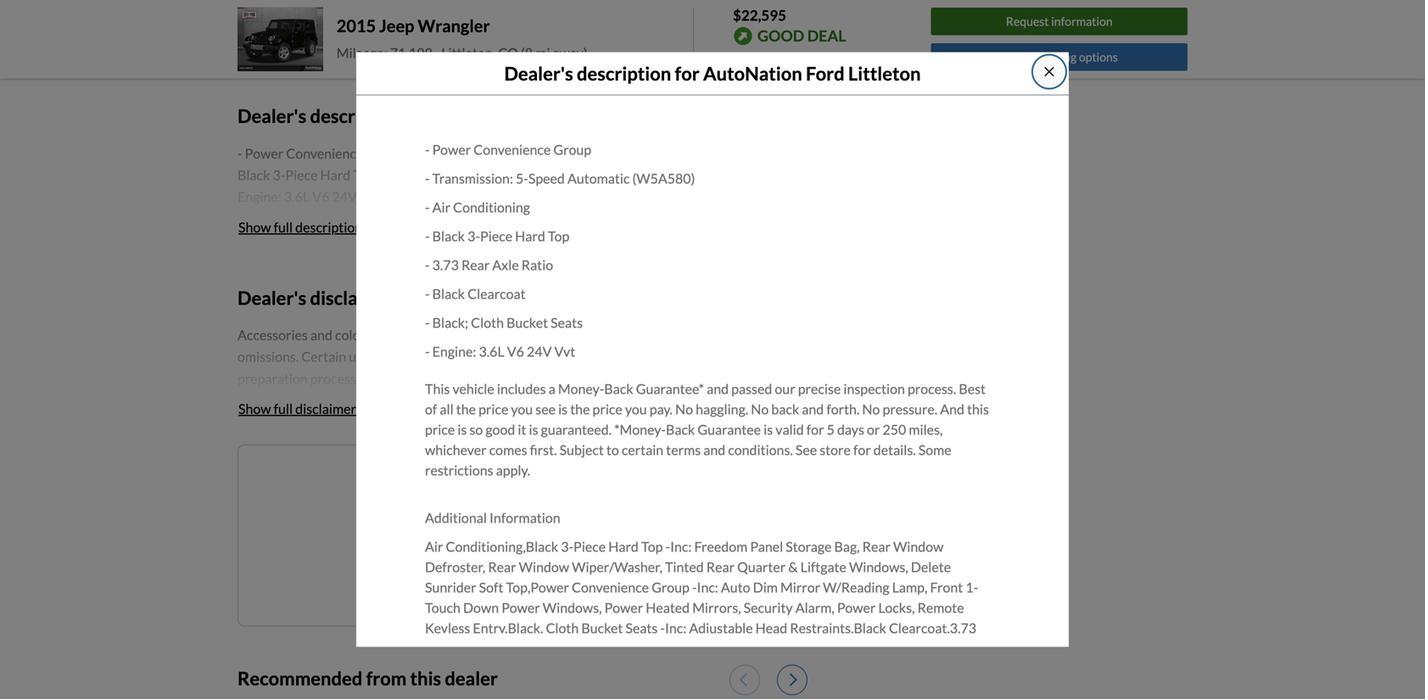 Task type: locate. For each thing, give the bounding box(es) containing it.
subject for this vehicle includes a money-back guarantee* and passed our precise inspection process. best of all the price you see is the price you pay. no haggling. no back and forth. no pressure. and this price is so good it is guaranteed. *money-back guarantee is valid for 5 days or 250 miles, whichever comes first. subject to certain terms and conditions. see store for details. some restrictions apply.
[[560, 442, 604, 458]]

1 horizontal spatial control,engine:
[[425, 661, 518, 677]]

tinted down - black; cloth bucket seats
[[478, 340, 516, 357]]

3 show from the top
[[238, 401, 271, 417]]

miles, inside the this vehicle includes a money-back guarantee* and passed our precise inspection process. best of all the price you see is the price you pay. no haggling. no back and forth. no pressure. and this price is so good it is guaranteed. *money-back guarantee is valid for 5 days or 250 miles, whichever comes first. subject to certain terms and conditions. see store for details. some restrictions apply. additional information air conditioning,black 3-piece hard top -inc: freedom panel storage bag, rear window defroster, rear window wiper/washer, tinted rear quarter & liftgate windows, delete sunrider soft top,power convenience group -inc: auto dim mirror w/reading lamp, front 1- touch down power windows, power heated mirrors, security alarm, power locks, remote keyless entry,black, cloth bucket seats -inc: adjustable head restraints,black clearcoat,3.73 rear axle ratio (std),transmission: 5-speed automatic (w5a580) -inc: tip start, hill descent control,engine: 3.6l v6 24v vvt (std)
[[320, 253, 354, 270]]

3- down dealer's disclaimer on the left top
[[374, 319, 386, 335]]

to right agree
[[510, 578, 520, 590]]

miles,
[[320, 253, 354, 270], [909, 421, 943, 438]]

guarantee*
[[592, 188, 660, 205], [636, 381, 704, 397]]

email me
[[595, 530, 648, 547]]

1 vertical spatial guarantee*
[[636, 381, 704, 397]]

passed
[[687, 188, 728, 205], [731, 381, 772, 397]]

1 horizontal spatial freedom
[[694, 539, 748, 555]]

0 vertical spatial auto
[[534, 362, 563, 379]]

haggling. for this vehicle includes a money-back guarantee* and passed our precise inspection process. best of all the price you see is the price you pay. no haggling. no back and forth. no pressure. and this price is so good it is guaranteed. *money-back guarantee is valid for 5 days or 250 miles, whichever comes first. subject to certain terms and conditions. see store for details. some restrictions apply. additional information air conditioning,black 3-piece hard top -inc: freedom panel storage bag, rear window defroster, rear window wiper/washer, tinted rear quarter & liftgate windows, delete sunrider soft top,power convenience group -inc: auto dim mirror w/reading lamp, front 1- touch down power windows, power heated mirrors, security alarm, power locks, remote keyless entry,black, cloth bucket seats -inc: adjustable head restraints,black clearcoat,3.73 rear axle ratio (std),transmission: 5-speed automatic (w5a580) -inc: tip start, hill descent control,engine: 3.6l v6 24v vvt (std)
[[653, 210, 706, 227]]

- black 3-piece hard top down conditioning
[[425, 228, 570, 245]]

vehicle inside the this vehicle includes a money-back guarantee* and passed our precise inspection process. best of all the price you see is the price you pay. no haggling. no back and forth. no pressure. and this price is so good it is guaranteed. *money-back guarantee is valid for 5 days or 250 miles, whichever comes first. subject to certain terms and conditions. see store for details. some restrictions apply. additional information air conditioning,black 3-piece hard top -inc: freedom panel storage bag, rear window defroster, rear window wiper/washer, tinted rear quarter & liftgate windows, delete sunrider soft top,power convenience group -inc: auto dim mirror w/reading lamp, front 1- touch down power windows, power heated mirrors, security alarm, power locks, remote keyless entry,black, cloth bucket seats -inc: adjustable head restraints,black clearcoat,3.73 rear axle ratio (std),transmission: 5-speed automatic (w5a580) -inc: tip start, hill descent control,engine: 3.6l v6 24v vvt (std)
[[408, 188, 450, 205]]

2 show from the top
[[238, 219, 271, 235]]

top,power up show full disclaimer
[[319, 362, 382, 379]]

0 horizontal spatial liftgate
[[613, 340, 659, 357]]

this
[[381, 188, 406, 205], [425, 381, 450, 397]]

dealer's description for autonation ford littleton dialog
[[356, 52, 1069, 699]]

down inside the this vehicle includes a money-back guarantee* and passed our precise inspection process. best of all the price you see is the price you pay. no haggling. no back and forth. no pressure. and this price is so good it is guaranteed. *money-back guarantee is valid for 5 days or 250 miles, whichever comes first. subject to certain terms and conditions. see store for details. some restrictions apply. additional information air conditioning,black 3-piece hard top -inc: freedom panel storage bag, rear window defroster, rear window wiper/washer, tinted rear quarter & liftgate windows, delete sunrider soft top,power convenience group -inc: auto dim mirror w/reading lamp, front 1- touch down power windows, power heated mirrors, security alarm, power locks, remote keyless entry,black, cloth bucket seats -inc: adjustable head restraints,black clearcoat,3.73 rear axle ratio (std),transmission: 5-speed automatic (w5a580) -inc: tip start, hill descent control,engine: 3.6l v6 24v vvt (std)
[[276, 384, 311, 400]]

0 vertical spatial see
[[727, 253, 748, 270]]

0 horizontal spatial security
[[556, 384, 605, 400]]

*money-
[[592, 232, 644, 248], [614, 421, 666, 438]]

- 3.73 rear axle ratio
[[425, 257, 553, 273]]

0 vertical spatial restraints,black
[[603, 405, 699, 422]]

1 vertical spatial disclaimer
[[295, 401, 356, 417]]

certain inside this vehicle includes a money-back guarantee* and passed our precise inspection process. best of all the price you see is the price you pay. no haggling. no back and forth. no pressure. and this price is so good it is guaranteed. *money-back guarantee is valid for 5 days or 250 miles, whichever comes first. subject to certain terms and conditions. see store for details. some restrictions apply.
[[622, 442, 664, 458]]

0 vertical spatial defroster,
[[238, 340, 298, 357]]

good
[[463, 232, 493, 248], [486, 421, 515, 438]]

entry,black,
[[285, 405, 356, 422], [473, 620, 543, 637]]

3.6l down show full disclaimer button
[[333, 449, 359, 465]]

conditioning,black down dealer's disclaimer on the left top
[[258, 319, 371, 335]]

0 horizontal spatial see
[[727, 253, 748, 270]]

dealer's description
[[238, 105, 405, 127]]

forth. for this vehicle includes a money-back guarantee* and passed our precise inspection process. best of all the price you see is the price you pay. no haggling. no back and forth. no pressure. and this price is so good it is guaranteed. *money-back guarantee is valid for 5 days or 250 miles, whichever comes first. subject to certain terms and conditions. see store for details. some restrictions apply.
[[827, 401, 860, 418]]

bucket
[[685, 167, 727, 183], [507, 315, 548, 331], [394, 405, 436, 422], [581, 620, 623, 637]]

to up - black; cloth bucket seats
[[538, 253, 550, 270]]

descent
[[736, 427, 785, 444], [923, 640, 973, 657]]

dim inside the this vehicle includes a money-back guarantee* and passed our precise inspection process. best of all the price you see is the price you pay. no haggling. no back and forth. no pressure. and this price is so good it is guaranteed. *money-back guarantee is valid for 5 days or 250 miles, whichever comes first. subject to certain terms and conditions. see store for details. some restrictions apply. additional information air conditioning,black 3-piece hard top -inc: freedom panel storage bag, rear window defroster, rear window wiper/washer, tinted rear quarter & liftgate windows, delete sunrider soft top,power convenience group -inc: auto dim mirror w/reading lamp, front 1- touch down power windows, power heated mirrors, security alarm, power locks, remote keyless entry,black, cloth bucket seats -inc: adjustable head restraints,black clearcoat,3.73 rear axle ratio (std),transmission: 5-speed automatic (w5a580) -inc: tip start, hill descent control,engine: 3.6l v6 24v vvt (std)
[[566, 362, 590, 379]]

whichever for this vehicle includes a money-back guarantee* and passed our precise inspection process. best of all the price you see is the price you pay. no haggling. no back and forth. no pressure. and this price is so good it is guaranteed. *money-back guarantee is valid for 5 days or 250 miles, whichever comes first. subject to certain terms and conditions. see store for details. some restrictions apply. additional information air conditioning,black 3-piece hard top -inc: freedom panel storage bag, rear window defroster, rear window wiper/washer, tinted rear quarter & liftgate windows, delete sunrider soft top,power convenience group -inc: auto dim mirror w/reading lamp, front 1- touch down power windows, power heated mirrors, security alarm, power locks, remote keyless entry,black, cloth bucket seats -inc: adjustable head restraints,black clearcoat,3.73 rear axle ratio (std),transmission: 5-speed automatic (w5a580) -inc: tip start, hill descent control,engine: 3.6l v6 24v vvt (std)
[[356, 253, 418, 270]]

wiper/washer,
[[384, 340, 475, 357], [572, 559, 663, 575]]

front
[[743, 362, 776, 379], [930, 579, 963, 596]]

miles, for this vehicle includes a money-back guarantee* and passed our precise inspection process. best of all the price you see is the price you pay. no haggling. no back and forth. no pressure. and this price is so good it is guaranteed. *money-back guarantee is valid for 5 days or 250 miles, whichever comes first. subject to certain terms and conditions. see store for details. some restrictions apply. additional information air conditioning,black 3-piece hard top -inc: freedom panel storage bag, rear window defroster, rear window wiper/washer, tinted rear quarter & liftgate windows, delete sunrider soft top,power convenience group -inc: auto dim mirror w/reading lamp, front 1- touch down power windows, power heated mirrors, security alarm, power locks, remote keyless entry,black, cloth bucket seats -inc: adjustable head restraints,black clearcoat,3.73 rear axle ratio (std),transmission: 5-speed automatic (w5a580) -inc: tip start, hill descent control,engine: 3.6l v6 24v vvt (std)
[[320, 253, 354, 270]]

subject up - black clearcoat
[[491, 253, 535, 270]]

1 horizontal spatial liftgate
[[801, 559, 847, 575]]

conditioning,black down additional information at the left
[[446, 539, 558, 555]]

air down dealer's disclaimer on the left top
[[238, 319, 256, 335]]

clearcoat,3.73
[[702, 405, 789, 422], [889, 620, 977, 637]]

descent inside the this vehicle includes a money-back guarantee* and passed our precise inspection process. best of all the price you see is the price you pay. no haggling. no back and forth. no pressure. and this price is so good it is guaranteed. *money-back guarantee is valid for 5 days or 250 miles, whichever comes first. subject to certain terms and conditions. see store for details. some restrictions apply. additional information air conditioning,black 3-piece hard top -inc: freedom panel storage bag, rear window defroster, rear window wiper/washer, tinted rear quarter & liftgate windows, delete sunrider soft top,power convenience group -inc: auto dim mirror w/reading lamp, front 1- touch down power windows, power heated mirrors, security alarm, power locks, remote keyless entry,black, cloth bucket seats -inc: adjustable head restraints,black clearcoat,3.73 rear axle ratio (std),transmission: 5-speed automatic (w5a580) -inc: tip start, hill descent control,engine: 3.6l v6 24v vvt (std)
[[736, 427, 785, 444]]

mirrors,
[[505, 384, 554, 400], [692, 600, 741, 616]]

3.73 for - 3.73 rear axle ratio - black clearcoat - black; cloth bucket seats
[[382, 167, 409, 183]]

request information
[[1006, 14, 1113, 29]]

0 vertical spatial see
[[493, 210, 513, 227]]

precise inside the this vehicle includes a money-back guarantee* and passed our precise inspection process. best of all the price you see is the price you pay. no haggling. no back and forth. no pressure. and this price is so good it is guaranteed. *money-back guarantee is valid for 5 days or 250 miles, whichever comes first. subject to certain terms and conditions. see store for details. some restrictions apply. additional information air conditioning,black 3-piece hard top -inc: freedom panel storage bag, rear window defroster, rear window wiper/washer, tinted rear quarter & liftgate windows, delete sunrider soft top,power convenience group -inc: auto dim mirror w/reading lamp, front 1- touch down power windows, power heated mirrors, security alarm, power locks, remote keyless entry,black, cloth bucket seats -inc: adjustable head restraints,black clearcoat,3.73 rear axle ratio (std),transmission: 5-speed automatic (w5a580) -inc: tip start, hill descent control,engine: 3.6l v6 24v vvt (std)
[[754, 188, 797, 205]]

0 horizontal spatial mirror
[[593, 362, 633, 379]]

adjustable up listings
[[502, 405, 566, 422]]

money- for this vehicle includes a money-back guarantee* and passed our precise inspection process. best of all the price you see is the price you pay. no haggling. no back and forth. no pressure. and this price is so good it is guaranteed. *money-back guarantee is valid for 5 days or 250 miles, whichever comes first. subject to certain terms and conditions. see store for details. some restrictions apply.
[[558, 381, 604, 397]]

restraints,black up scroll right image
[[790, 620, 887, 637]]

1 vertical spatial panel
[[750, 539, 783, 555]]

valid inside this vehicle includes a money-back guarantee* and passed our precise inspection process. best of all the price you see is the price you pay. no haggling. no back and forth. no pressure. and this price is so good it is guaranteed. *money-back guarantee is valid for 5 days or 250 miles, whichever comes first. subject to certain terms and conditions. see store for details. some restrictions apply.
[[776, 421, 804, 438]]

2 full from the top
[[274, 401, 293, 417]]

and for this vehicle includes a money-back guarantee* and passed our precise inspection process. best of all the price you see is the price you pay. no haggling. no back and forth. no pressure. and this price is so good it is guaranteed. *money-back guarantee is valid for 5 days or 250 miles, whichever comes first. subject to certain terms and conditions. see store for details. some restrictions apply. additional information air conditioning,black 3-piece hard top -inc: freedom panel storage bag, rear window defroster, rear window wiper/washer, tinted rear quarter & liftgate windows, delete sunrider soft top,power convenience group -inc: auto dim mirror w/reading lamp, front 1- touch down power windows, power heated mirrors, security alarm, power locks, remote keyless entry,black, cloth bucket seats -inc: adjustable head restraints,black clearcoat,3.73 rear axle ratio (std),transmission: 5-speed automatic (w5a580) -inc: tip start, hill descent control,engine: 3.6l v6 24v vvt (std)
[[351, 232, 376, 248]]

a for this vehicle includes a money-back guarantee* and passed our precise inspection process. best of all the price you see is the price you pay. no haggling. no back and forth. no pressure. and this price is so good it is guaranteed. *money-back guarantee is valid for 5 days or 250 miles, whichever comes first. subject to certain terms and conditions. see store for details. some restrictions apply.
[[549, 381, 556, 397]]

all left reviews
[[274, 37, 288, 53]]

touch
[[238, 384, 273, 400], [425, 600, 461, 616]]

recommended from this dealer
[[238, 668, 498, 690]]

see
[[727, 253, 748, 270], [796, 442, 817, 458]]

a
[[504, 188, 511, 205], [549, 381, 556, 397]]

comes up - black clearcoat
[[420, 253, 459, 270]]

1 horizontal spatial sunrider
[[425, 579, 476, 596]]

restrictions up additional information at the left
[[425, 462, 493, 479]]

Email address email field
[[388, 521, 573, 557]]

0 horizontal spatial locks,
[[691, 384, 728, 400]]

scroll left image
[[740, 672, 747, 687]]

whichever up dealer's disclaimer on the left top
[[356, 253, 418, 270]]

it inside this vehicle includes a money-back guarantee* and passed our precise inspection process. best of all the price you see is the price you pay. no haggling. no back and forth. no pressure. and this price is so good it is guaranteed. *money-back guarantee is valid for 5 days or 250 miles, whichever comes first. subject to certain terms and conditions. see store for details. some restrictions apply.
[[518, 421, 526, 438]]

1- inside the this vehicle includes a money-back guarantee* and passed our precise inspection process. best of all the price you see is the price you pay. no haggling. no back and forth. no pressure. and this price is so good it is guaranteed. *money-back guarantee is valid for 5 days or 250 miles, whichever comes first. subject to certain terms and conditions. see store for details. some restrictions apply. additional information air conditioning,black 3-piece hard top -inc: freedom panel storage bag, rear window defroster, rear window wiper/washer, tinted rear quarter & liftgate windows, delete sunrider soft top,power convenience group -inc: auto dim mirror w/reading lamp, front 1- touch down power windows, power heated mirrors, security alarm, power locks, remote keyless entry,black, cloth bucket seats -inc: adjustable head restraints,black clearcoat,3.73 rear axle ratio (std),transmission: 5-speed automatic (w5a580) -inc: tip start, hill descent control,engine: 3.6l v6 24v vvt (std)
[[778, 362, 791, 379]]

lamp, inside the this vehicle includes a money-back guarantee* and passed our precise inspection process. best of all the price you see is the price you pay. no haggling. no back and forth. no pressure. and this price is so good it is guaranteed. *money-back guarantee is valid for 5 days or 250 miles, whichever comes first. subject to certain terms and conditions. see store for details. some restrictions apply. additional information air conditioning,black 3-piece hard top -inc: freedom panel storage bag, rear window defroster, rear window wiper/washer, tinted rear quarter & liftgate windows, delete sunrider soft top,power convenience group -inc: auto dim mirror w/reading lamp, front 1- touch down power windows, power heated mirrors, security alarm, power locks, remote keyless entry,black, cloth bucket seats -inc: adjustable head restraints,black clearcoat,3.73 rear axle ratio (std),transmission: 5-speed automatic (w5a580) -inc: tip start, hill descent control,engine: 3.6l v6 24v vvt (std)
[[705, 362, 740, 379]]

1 horizontal spatial 1-
[[966, 579, 978, 596]]

1 vertical spatial locks,
[[879, 600, 915, 616]]

all inside the this vehicle includes a money-back guarantee* and passed our precise inspection process. best of all the price you see is the price you pay. no haggling. no back and forth. no pressure. and this price is so good it is guaranteed. *money-back guarantee is valid for 5 days or 250 miles, whichever comes first. subject to certain terms and conditions. see store for details. some restrictions apply. additional information air conditioning,black 3-piece hard top -inc: freedom panel storage bag, rear window defroster, rear window wiper/washer, tinted rear quarter & liftgate windows, delete sunrider soft top,power convenience group -inc: auto dim mirror w/reading lamp, front 1- touch down power windows, power heated mirrors, security alarm, power locks, remote keyless entry,black, cloth bucket seats -inc: adjustable head restraints,black clearcoat,3.73 rear axle ratio (std),transmission: 5-speed automatic (w5a580) -inc: tip start, hill descent control,engine: 3.6l v6 24v vvt (std)
[[397, 210, 411, 227]]

speed down use
[[645, 640, 682, 657]]

pay. for this vehicle includes a money-back guarantee* and passed our precise inspection process. best of all the price you see is the price you pay. no haggling. no back and forth. no pressure. and this price is so good it is guaranteed. *money-back guarantee is valid for 5 days or 250 miles, whichever comes first. subject to certain terms and conditions. see store for details. some restrictions apply.
[[650, 401, 673, 418]]

0 horizontal spatial touch
[[238, 384, 273, 400]]

0 vertical spatial vehicle
[[408, 188, 450, 205]]

heated down use
[[646, 600, 690, 616]]

1 vertical spatial 1-
[[966, 579, 978, 596]]

1 horizontal spatial alarm,
[[796, 600, 835, 616]]

security inside 'air conditioning,black 3-piece hard top -inc: freedom panel storage bag, rear window defroster, rear window wiper/washer, tinted rear quarter & liftgate windows, delete sunrider soft top,power convenience group -inc: auto dim mirror w/reading lamp, front 1- touch down power windows, power heated mirrors, security alarm, power locks, remote keyless entry,black, cloth bucket seats -inc: adjustable head restraints,black clearcoat,3.73 rear axle ratio (std),transmission: 5-speed automatic (w5a580) -inc: tip start, hill descent control,engine: 3.6l v6 24v vvt (std)'
[[744, 600, 793, 616]]

valid
[[753, 232, 782, 248], [776, 421, 804, 438]]

3.73
[[382, 167, 409, 183], [432, 257, 459, 273]]

to for this vehicle includes a money-back guarantee* and passed our precise inspection process. best of all the price you see is the price you pay. no haggling. no back and forth. no pressure. and this price is so good it is guaranteed. *money-back guarantee is valid for 5 days or 250 miles, whichever comes first. subject to certain terms and conditions. see store for details. some restrictions apply.
[[607, 442, 619, 458]]

cloth
[[650, 167, 683, 183], [471, 315, 504, 331], [358, 405, 391, 422], [546, 620, 579, 637]]

see inside this vehicle includes a money-back guarantee* and passed our precise inspection process. best of all the price you see is the price you pay. no haggling. no back and forth. no pressure. and this price is so good it is guaranteed. *money-back guarantee is valid for 5 days or 250 miles, whichever comes first. subject to certain terms and conditions. see store for details. some restrictions apply.
[[796, 442, 817, 458]]

1 vertical spatial comes
[[489, 442, 527, 458]]

0 vertical spatial head
[[568, 405, 600, 422]]

defroster, up show full disclaimer
[[238, 340, 298, 357]]

and for this vehicle includes a money-back guarantee* and passed our precise inspection process. best of all the price you see is the price you pay. no haggling. no back and forth. no pressure. and this price is so good it is guaranteed. *money-back guarantee is valid for 5 days or 250 miles, whichever comes first. subject to certain terms and conditions. see store for details. some restrictions apply.
[[940, 401, 965, 418]]

ratio down show full disclaimer
[[298, 427, 329, 444]]

guarantee* inside the this vehicle includes a money-back guarantee* and passed our precise inspection process. best of all the price you see is the price you pay. no haggling. no back and forth. no pressure. and this price is so good it is guaranteed. *money-back guarantee is valid for 5 days or 250 miles, whichever comes first. subject to certain terms and conditions. see store for details. some restrictions apply. additional information air conditioning,black 3-piece hard top -inc: freedom panel storage bag, rear window defroster, rear window wiper/washer, tinted rear quarter & liftgate windows, delete sunrider soft top,power convenience group -inc: auto dim mirror w/reading lamp, front 1- touch down power windows, power heated mirrors, security alarm, power locks, remote keyless entry,black, cloth bucket seats -inc: adjustable head restraints,black clearcoat,3.73 rear axle ratio (std),transmission: 5-speed automatic (w5a580) -inc: tip start, hill descent control,engine: 3.6l v6 24v vvt (std)
[[592, 188, 660, 205]]

see for this vehicle includes a money-back guarantee* and passed our precise inspection process. best of all the price you see is the price you pay. no haggling. no back and forth. no pressure. and this price is so good it is guaranteed. *money-back guarantee is valid for 5 days or 250 miles, whichever comes first. subject to certain terms and conditions. see store for details. some restrictions apply.
[[796, 442, 817, 458]]

250 inside this vehicle includes a money-back guarantee* and passed our precise inspection process. best of all the price you see is the price you pay. no haggling. no back and forth. no pressure. and this price is so good it is guaranteed. *money-back guarantee is valid for 5 days or 250 miles, whichever comes first. subject to certain terms and conditions. see store for details. some restrictions apply.
[[883, 421, 906, 438]]

0 vertical spatial me
[[452, 474, 471, 491]]

it up "notify me of new listings like this one"
[[518, 421, 526, 438]]

see for this vehicle includes a money-back guarantee* and passed our precise inspection process. best of all the price you see is the price you pay. no haggling. no back and forth. no pressure. and this price is so good it is guaranteed. *money-back guarantee is valid for 5 days or 250 miles, whichever comes first. subject to certain terms and conditions. see store for details. some restrictions apply. additional information air conditioning,black 3-piece hard top -inc: freedom panel storage bag, rear window defroster, rear window wiper/washer, tinted rear quarter & liftgate windows, delete sunrider soft top,power convenience group -inc: auto dim mirror w/reading lamp, front 1- touch down power windows, power heated mirrors, security alarm, power locks, remote keyless entry,black, cloth bucket seats -inc: adjustable head restraints,black clearcoat,3.73 rear axle ratio (std),transmission: 5-speed automatic (w5a580) -inc: tip start, hill descent control,engine: 3.6l v6 24v vvt (std)
[[493, 210, 513, 227]]

1 vertical spatial security
[[744, 600, 793, 616]]

forth. for this vehicle includes a money-back guarantee* and passed our precise inspection process. best of all the price you see is the price you pay. no haggling. no back and forth. no pressure. and this price is so good it is guaranteed. *money-back guarantee is valid for 5 days or 250 miles, whichever comes first. subject to certain terms and conditions. see store for details. some restrictions apply. additional information air conditioning,black 3-piece hard top -inc: freedom panel storage bag, rear window defroster, rear window wiper/washer, tinted rear quarter & liftgate windows, delete sunrider soft top,power convenience group -inc: auto dim mirror w/reading lamp, front 1- touch down power windows, power heated mirrors, security alarm, power locks, remote keyless entry,black, cloth bucket seats -inc: adjustable head restraints,black clearcoat,3.73 rear axle ratio (std),transmission: 5-speed automatic (w5a580) -inc: tip start, hill descent control,engine: 3.6l v6 24v vvt (std)
[[238, 232, 271, 248]]

liftgate inside the this vehicle includes a money-back guarantee* and passed our precise inspection process. best of all the price you see is the price you pay. no haggling. no back and forth. no pressure. and this price is so good it is guaranteed. *money-back guarantee is valid for 5 days or 250 miles, whichever comes first. subject to certain terms and conditions. see store for details. some restrictions apply. additional information air conditioning,black 3-piece hard top -inc: freedom panel storage bag, rear window defroster, rear window wiper/washer, tinted rear quarter & liftgate windows, delete sunrider soft top,power convenience group -inc: auto dim mirror w/reading lamp, front 1- touch down power windows, power heated mirrors, security alarm, power locks, remote keyless entry,black, cloth bucket seats -inc: adjustable head restraints,black clearcoat,3.73 rear axle ratio (std),transmission: 5-speed automatic (w5a580) -inc: tip start, hill descent control,engine: 3.6l v6 24v vvt (std)
[[613, 340, 659, 357]]

250 for this vehicle includes a money-back guarantee* and passed our precise inspection process. best of all the price you see is the price you pay. no haggling. no back and forth. no pressure. and this price is so good it is guaranteed. *money-back guarantee is valid for 5 days or 250 miles, whichever comes first. subject to certain terms and conditions. see store for details. some restrictions apply.
[[883, 421, 906, 438]]

description
[[577, 62, 671, 84], [310, 105, 405, 127], [295, 219, 362, 235]]

tip
[[656, 427, 675, 444], [843, 640, 862, 657]]

start, inside the this vehicle includes a money-back guarantee* and passed our precise inspection process. best of all the price you see is the price you pay. no haggling. no back and forth. no pressure. and this price is so good it is guaranteed. *money-back guarantee is valid for 5 days or 250 miles, whichever comes first. subject to certain terms and conditions. see store for details. some restrictions apply. additional information air conditioning,black 3-piece hard top -inc: freedom panel storage bag, rear window defroster, rear window wiper/washer, tinted rear quarter & liftgate windows, delete sunrider soft top,power convenience group -inc: auto dim mirror w/reading lamp, front 1- touch down power windows, power heated mirrors, security alarm, power locks, remote keyless entry,black, cloth bucket seats -inc: adjustable head restraints,black clearcoat,3.73 rear axle ratio (std),transmission: 5-speed automatic (w5a580) -inc: tip start, hill descent control,engine: 3.6l v6 24v vvt (std)
[[677, 427, 710, 444]]

0 vertical spatial back
[[729, 210, 757, 227]]

apply.
[[389, 275, 423, 292], [496, 462, 530, 479]]

whichever for this vehicle includes a money-back guarantee* and passed our precise inspection process. best of all the price you see is the price you pay. no haggling. no back and forth. no pressure. and this price is so good it is guaranteed. *money-back guarantee is valid for 5 days or 250 miles, whichever comes first. subject to certain terms and conditions. see store for details. some restrictions apply.
[[425, 442, 487, 458]]

piece
[[285, 167, 318, 183], [480, 228, 513, 245], [386, 319, 418, 335], [574, 539, 606, 555]]

1 horizontal spatial back
[[771, 401, 799, 418]]

1 vertical spatial transmission:
[[432, 170, 513, 187]]

certain down "- transmission: 5-speed automatic (w5a580)"
[[553, 253, 595, 270]]

5- inside the this vehicle includes a money-back guarantee* and passed our precise inspection process. best of all the price you see is the price you pay. no haggling. no back and forth. no pressure. and this price is so good it is guaranteed. *money-back guarantee is valid for 5 days or 250 miles, whichever comes first. subject to certain terms and conditions. see store for details. some restrictions apply. additional information air conditioning,black 3-piece hard top -inc: freedom panel storage bag, rear window defroster, rear window wiper/washer, tinted rear quarter & liftgate windows, delete sunrider soft top,power convenience group -inc: auto dim mirror w/reading lamp, front 1- touch down power windows, power heated mirrors, security alarm, power locks, remote keyless entry,black, cloth bucket seats -inc: adjustable head restraints,black clearcoat,3.73 rear axle ratio (std),transmission: 5-speed automatic (w5a580) -inc: tip start, hill descent control,engine: 3.6l v6 24v vvt (std)
[[445, 427, 458, 444]]

restrictions for this vehicle includes a money-back guarantee* and passed our precise inspection process. best of all the price you see is the price you pay. no haggling. no back and forth. no pressure. and this price is so good it is guaranteed. *money-back guarantee is valid for 5 days or 250 miles, whichever comes first. subject to certain terms and conditions. see store for details. some restrictions apply. additional information air conditioning,black 3-piece hard top -inc: freedom panel storage bag, rear window defroster, rear window wiper/washer, tinted rear quarter & liftgate windows, delete sunrider soft top,power convenience group -inc: auto dim mirror w/reading lamp, front 1- touch down power windows, power heated mirrors, security alarm, power locks, remote keyless entry,black, cloth bucket seats -inc: adjustable head restraints,black clearcoat,3.73 rear axle ratio (std),transmission: 5-speed automatic (w5a580) -inc: tip start, hill descent control,engine: 3.6l v6 24v vvt (std)
[[318, 275, 387, 292]]

0 vertical spatial miles,
[[320, 253, 354, 270]]

remote
[[730, 384, 777, 400], [918, 600, 964, 616]]

some inside the this vehicle includes a money-back guarantee* and passed our precise inspection process. best of all the price you see is the price you pay. no haggling. no back and forth. no pressure. and this price is so good it is guaranteed. *money-back guarantee is valid for 5 days or 250 miles, whichever comes first. subject to certain terms and conditions. see store for details. some restrictions apply. additional information air conditioning,black 3-piece hard top -inc: freedom panel storage bag, rear window defroster, rear window wiper/washer, tinted rear quarter & liftgate windows, delete sunrider soft top,power convenience group -inc: auto dim mirror w/reading lamp, front 1- touch down power windows, power heated mirrors, security alarm, power locks, remote keyless entry,black, cloth bucket seats -inc: adjustable head restraints,black clearcoat,3.73 rear axle ratio (std),transmission: 5-speed automatic (w5a580) -inc: tip start, hill descent control,engine: 3.6l v6 24v vvt (std)
[[283, 275, 316, 292]]

panel inside the this vehicle includes a money-back guarantee* and passed our precise inspection process. best of all the price you see is the price you pay. no haggling. no back and forth. no pressure. and this price is so good it is guaranteed. *money-back guarantee is valid for 5 days or 250 miles, whichever comes first. subject to certain terms and conditions. see store for details. some restrictions apply. additional information air conditioning,black 3-piece hard top -inc: freedom panel storage bag, rear window defroster, rear window wiper/washer, tinted rear quarter & liftgate windows, delete sunrider soft top,power convenience group -inc: auto dim mirror w/reading lamp, front 1- touch down power windows, power heated mirrors, security alarm, power locks, remote keyless entry,black, cloth bucket seats -inc: adjustable head restraints,black clearcoat,3.73 rear axle ratio (std),transmission: 5-speed automatic (w5a580) -inc: tip start, hill descent control,engine: 3.6l v6 24v vvt (std)
[[563, 319, 596, 335]]

clearcoat
[[546, 167, 604, 183], [468, 286, 526, 302]]

best
[[353, 210, 380, 227], [959, 381, 986, 397]]

description down away)
[[577, 62, 671, 84]]

- engine: 3.6l v6 24v vvt down - black; cloth bucket seats
[[425, 343, 575, 360]]

axle inside the this vehicle includes a money-back guarantee* and passed our precise inspection process. best of all the price you see is the price you pay. no haggling. no back and forth. no pressure. and this price is so good it is guaranteed. *money-back guarantee is valid for 5 days or 250 miles, whichever comes first. subject to certain terms and conditions. see store for details. some restrictions apply. additional information air conditioning,black 3-piece hard top -inc: freedom panel storage bag, rear window defroster, rear window wiper/washer, tinted rear quarter & liftgate windows, delete sunrider soft top,power convenience group -inc: auto dim mirror w/reading lamp, front 1- touch down power windows, power heated mirrors, security alarm, power locks, remote keyless entry,black, cloth bucket seats -inc: adjustable head restraints,black clearcoat,3.73 rear axle ratio (std),transmission: 5-speed automatic (w5a580) -inc: tip start, hill descent control,engine: 3.6l v6 24v vvt (std)
[[268, 427, 295, 444]]

*money- inside the this vehicle includes a money-back guarantee* and passed our precise inspection process. best of all the price you see is the price you pay. no haggling. no back and forth. no pressure. and this price is so good it is guaranteed. *money-back guarantee is valid for 5 days or 250 miles, whichever comes first. subject to certain terms and conditions. see store for details. some restrictions apply. additional information air conditioning,black 3-piece hard top -inc: freedom panel storage bag, rear window defroster, rear window wiper/washer, tinted rear quarter & liftgate windows, delete sunrider soft top,power convenience group -inc: auto dim mirror w/reading lamp, front 1- touch down power windows, power heated mirrors, security alarm, power locks, remote keyless entry,black, cloth bucket seats -inc: adjustable head restraints,black clearcoat,3.73 rear axle ratio (std),transmission: 5-speed automatic (w5a580) -inc: tip start, hill descent control,engine: 3.6l v6 24v vvt (std)
[[592, 232, 644, 248]]

heated
[[458, 384, 502, 400], [646, 600, 690, 616]]

details. for this vehicle includes a money-back guarantee* and passed our precise inspection process. best of all the price you see is the price you pay. no haggling. no back and forth. no pressure. and this price is so good it is guaranteed. *money-back guarantee is valid for 5 days or 250 miles, whichever comes first. subject to certain terms and conditions. see store for details. some restrictions apply. additional information air conditioning,black 3-piece hard top -inc: freedom panel storage bag, rear window defroster, rear window wiper/washer, tinted rear quarter & liftgate windows, delete sunrider soft top,power convenience group -inc: auto dim mirror w/reading lamp, front 1- touch down power windows, power heated mirrors, security alarm, power locks, remote keyless entry,black, cloth bucket seats -inc: adjustable head restraints,black clearcoat,3.73 rear axle ratio (std),transmission: 5-speed automatic (w5a580) -inc: tip start, hill descent control,engine: 3.6l v6 24v vvt (std)
[[238, 275, 280, 292]]

engine: down - black; cloth bucket seats
[[432, 343, 476, 360]]

0 horizontal spatial hill
[[713, 427, 733, 444]]

0 horizontal spatial wiper/washer,
[[384, 340, 475, 357]]

0 horizontal spatial sunrider
[[238, 362, 289, 379]]

back for this vehicle includes a money-back guarantee* and passed our precise inspection process. best of all the price you see is the price you pay. no haggling. no back and forth. no pressure. and this price is so good it is guaranteed. *money-back guarantee is valid for 5 days or 250 miles, whichever comes first. subject to certain terms and conditions. see store for details. some restrictions apply. additional information air conditioning,black 3-piece hard top -inc: freedom panel storage bag, rear window defroster, rear window wiper/washer, tinted rear quarter & liftgate windows, delete sunrider soft top,power convenience group -inc: auto dim mirror w/reading lamp, front 1- touch down power windows, power heated mirrors, security alarm, power locks, remote keyless entry,black, cloth bucket seats -inc: adjustable head restraints,black clearcoat,3.73 rear axle ratio (std),transmission: 5-speed automatic (w5a580) -inc: tip start, hill descent control,engine: 3.6l v6 24v vvt (std)
[[729, 210, 757, 227]]

engine: inside "dealer's description for autonation ford littleton" dialog
[[432, 343, 476, 360]]

good up - 3.73 rear axle ratio
[[463, 232, 493, 248]]

5 inside this vehicle includes a money-back guarantee* and passed our precise inspection process. best of all the price you see is the price you pay. no haggling. no back and forth. no pressure. and this price is so good it is guaranteed. *money-back guarantee is valid for 5 days or 250 miles, whichever comes first. subject to certain terms and conditions. see store for details. some restrictions apply.
[[827, 421, 835, 438]]

dealer's down the "mi"
[[504, 62, 573, 84]]

you right me,"
[[465, 578, 481, 590]]

guaranteed. for this vehicle includes a money-back guarantee* and passed our precise inspection process. best of all the price you see is the price you pay. no haggling. no back and forth. no pressure. and this price is so good it is guaranteed. *money-back guarantee is valid for 5 days or 250 miles, whichever comes first. subject to certain terms and conditions. see store for details. some restrictions apply.
[[541, 421, 612, 438]]

0 vertical spatial so
[[447, 232, 461, 248]]

bag, inside the this vehicle includes a money-back guarantee* and passed our precise inspection process. best of all the price you see is the price you pay. no haggling. no back and forth. no pressure. and this price is so good it is guaranteed. *money-back guarantee is valid for 5 days or 250 miles, whichever comes first. subject to certain terms and conditions. see store for details. some restrictions apply. additional information air conditioning,black 3-piece hard top -inc: freedom panel storage bag, rear window defroster, rear window wiper/washer, tinted rear quarter & liftgate windows, delete sunrider soft top,power convenience group -inc: auto dim mirror w/reading lamp, front 1- touch down power windows, power heated mirrors, security alarm, power locks, remote keyless entry,black, cloth bucket seats -inc: adjustable head restraints,black clearcoat,3.73 rear axle ratio (std),transmission: 5-speed automatic (w5a580) -inc: tip start, hill descent control,engine: 3.6l v6 24v vvt (std)
[[647, 319, 672, 335]]

top inside the this vehicle includes a money-back guarantee* and passed our precise inspection process. best of all the price you see is the price you pay. no haggling. no back and forth. no pressure. and this price is so good it is guaranteed. *money-back guarantee is valid for 5 days or 250 miles, whichever comes first. subject to certain terms and conditions. see store for details. some restrictions apply. additional information air conditioning,black 3-piece hard top -inc: freedom panel storage bag, rear window defroster, rear window wiper/washer, tinted rear quarter & liftgate windows, delete sunrider soft top,power convenience group -inc: auto dim mirror w/reading lamp, front 1- touch down power windows, power heated mirrors, security alarm, power locks, remote keyless entry,black, cloth bucket seats -inc: adjustable head restraints,black clearcoat,3.73 rear axle ratio (std),transmission: 5-speed automatic (w5a580) -inc: tip start, hill descent control,engine: 3.6l v6 24v vvt (std)
[[454, 319, 476, 335]]

by
[[364, 578, 376, 590]]

black; inside "dealer's description for autonation ford littleton" dialog
[[432, 315, 468, 331]]

0 horizontal spatial auto
[[534, 362, 563, 379]]

apply. for this vehicle includes a money-back guarantee* and passed our precise inspection process. best of all the price you see is the price you pay. no haggling. no back and forth. no pressure. and this price is so good it is guaranteed. *money-back guarantee is valid for 5 days or 250 miles, whichever comes first. subject to certain terms and conditions. see store for details. some restrictions apply. additional information air conditioning,black 3-piece hard top -inc: freedom panel storage bag, rear window defroster, rear window wiper/washer, tinted rear quarter & liftgate windows, delete sunrider soft top,power convenience group -inc: auto dim mirror w/reading lamp, front 1- touch down power windows, power heated mirrors, security alarm, power locks, remote keyless entry,black, cloth bucket seats -inc: adjustable head restraints,black clearcoat,3.73 rear axle ratio (std),transmission: 5-speed automatic (w5a580) -inc: tip start, hill descent control,engine: 3.6l v6 24v vvt (std)
[[389, 275, 423, 292]]

by clicking "email me," you agree to our privacy policy and terms of use .
[[364, 578, 681, 590]]

littleton
[[848, 62, 921, 84]]

certain inside the this vehicle includes a money-back guarantee* and passed our precise inspection process. best of all the price you see is the price you pay. no haggling. no back and forth. no pressure. and this price is so good it is guaranteed. *money-back guarantee is valid for 5 days or 250 miles, whichever comes first. subject to certain terms and conditions. see store for details. some restrictions apply. additional information air conditioning,black 3-piece hard top -inc: freedom panel storage bag, rear window defroster, rear window wiper/washer, tinted rear quarter & liftgate windows, delete sunrider soft top,power convenience group -inc: auto dim mirror w/reading lamp, front 1- touch down power windows, power heated mirrors, security alarm, power locks, remote keyless entry,black, cloth bucket seats -inc: adjustable head restraints,black clearcoat,3.73 rear axle ratio (std),transmission: 5-speed automatic (w5a580) -inc: tip start, hill descent control,engine: 3.6l v6 24v vvt (std)
[[553, 253, 595, 270]]

clearcoat,3.73 inside the this vehicle includes a money-back guarantee* and passed our precise inspection process. best of all the price you see is the price you pay. no haggling. no back and forth. no pressure. and this price is so good it is guaranteed. *money-back guarantee is valid for 5 days or 250 miles, whichever comes first. subject to certain terms and conditions. see store for details. some restrictions apply. additional information air conditioning,black 3-piece hard top -inc: freedom panel storage bag, rear window defroster, rear window wiper/washer, tinted rear quarter & liftgate windows, delete sunrider soft top,power convenience group -inc: auto dim mirror w/reading lamp, front 1- touch down power windows, power heated mirrors, security alarm, power locks, remote keyless entry,black, cloth bucket seats -inc: adjustable head restraints,black clearcoat,3.73 rear axle ratio (std),transmission: 5-speed automatic (w5a580) -inc: tip start, hill descent control,engine: 3.6l v6 24v vvt (std)
[[702, 405, 789, 422]]

good up new
[[486, 421, 515, 438]]

hard down - black clearcoat
[[421, 319, 451, 335]]

of
[[382, 210, 395, 227], [425, 401, 437, 418], [473, 474, 486, 491], [651, 578, 660, 590]]

description up dealer's disclaimer on the left top
[[295, 219, 362, 235]]

1 horizontal spatial hill
[[900, 640, 921, 657]]

pressure. inside this vehicle includes a money-back guarantee* and passed our precise inspection process. best of all the price you see is the price you pay. no haggling. no back and forth. no pressure. and this price is so good it is guaranteed. *money-back guarantee is valid for 5 days or 250 miles, whichever comes first. subject to certain terms and conditions. see store for details. some restrictions apply.
[[883, 401, 938, 418]]

forth. inside the this vehicle includes a money-back guarantee* and passed our precise inspection process. best of all the price you see is the price you pay. no haggling. no back and forth. no pressure. and this price is so good it is guaranteed. *money-back guarantee is valid for 5 days or 250 miles, whichever comes first. subject to certain terms and conditions. see store for details. some restrictions apply. additional information air conditioning,black 3-piece hard top -inc: freedom panel storage bag, rear window defroster, rear window wiper/washer, tinted rear quarter & liftgate windows, delete sunrider soft top,power convenience group -inc: auto dim mirror w/reading lamp, front 1- touch down power windows, power heated mirrors, security alarm, power locks, remote keyless entry,black, cloth bucket seats -inc: adjustable head restraints,black clearcoat,3.73 rear axle ratio (std),transmission: 5-speed automatic (w5a580) -inc: tip start, hill descent control,engine: 3.6l v6 24v vvt (std)
[[238, 232, 271, 248]]

certain up the one
[[622, 442, 664, 458]]

sunrider up show full disclaimer
[[238, 362, 289, 379]]

0 horizontal spatial remote
[[730, 384, 777, 400]]

0 horizontal spatial subject
[[491, 253, 535, 270]]

terms
[[597, 253, 632, 270], [666, 442, 701, 458]]

soft up show full disclaimer
[[292, 362, 316, 379]]

3- up privacy policy link at left bottom
[[561, 539, 574, 555]]

includes for this vehicle includes a money-back guarantee* and passed our precise inspection process. best of all the price you see is the price you pay. no haggling. no back and forth. no pressure. and this price is so good it is guaranteed. *money-back guarantee is valid for 5 days or 250 miles, whichever comes first. subject to certain terms and conditions. see store for details. some restrictions apply. additional information air conditioning,black 3-piece hard top -inc: freedom panel storage bag, rear window defroster, rear window wiper/washer, tinted rear quarter & liftgate windows, delete sunrider soft top,power convenience group -inc: auto dim mirror w/reading lamp, front 1- touch down power windows, power heated mirrors, security alarm, power locks, remote keyless entry,black, cloth bucket seats -inc: adjustable head restraints,black clearcoat,3.73 rear axle ratio (std),transmission: 5-speed automatic (w5a580) -inc: tip start, hill descent control,engine: 3.6l v6 24v vvt (std)
[[453, 188, 502, 205]]

5- inside 'air conditioning,black 3-piece hard top -inc: freedom panel storage bag, rear window defroster, rear window wiper/washer, tinted rear quarter & liftgate windows, delete sunrider soft top,power convenience group -inc: auto dim mirror w/reading lamp, front 1- touch down power windows, power heated mirrors, security alarm, power locks, remote keyless entry,black, cloth bucket seats -inc: adjustable head restraints,black clearcoat,3.73 rear axle ratio (std),transmission: 5-speed automatic (w5a580) -inc: tip start, hill descent control,engine: 3.6l v6 24v vvt (std)'
[[633, 640, 645, 657]]

from
[[366, 668, 407, 690]]

it inside the this vehicle includes a money-back guarantee* and passed our precise inspection process. best of all the price you see is the price you pay. no haggling. no back and forth. no pressure. and this price is so good it is guaranteed. *money-back guarantee is valid for 5 days or 250 miles, whichever comes first. subject to certain terms and conditions. see store for details. some restrictions apply. additional information air conditioning,black 3-piece hard top -inc: freedom panel storage bag, rear window defroster, rear window wiper/washer, tinted rear quarter & liftgate windows, delete sunrider soft top,power convenience group -inc: auto dim mirror w/reading lamp, front 1- touch down power windows, power heated mirrors, security alarm, power locks, remote keyless entry,black, cloth bucket seats -inc: adjustable head restraints,black clearcoat,3.73 rear axle ratio (std),transmission: 5-speed automatic (w5a580) -inc: tip start, hill descent control,engine: 3.6l v6 24v vvt (std)
[[496, 232, 504, 248]]

convenience
[[474, 141, 551, 158], [286, 145, 363, 161], [384, 362, 462, 379], [572, 579, 649, 596]]

comes inside the this vehicle includes a money-back guarantee* and passed our precise inspection process. best of all the price you see is the price you pay. no haggling. no back and forth. no pressure. and this price is so good it is guaranteed. *money-back guarantee is valid for 5 days or 250 miles, whichever comes first. subject to certain terms and conditions. see store for details. some restrictions apply. additional information air conditioning,black 3-piece hard top -inc: freedom panel storage bag, rear window defroster, rear window wiper/washer, tinted rear quarter & liftgate windows, delete sunrider soft top,power convenience group -inc: auto dim mirror w/reading lamp, front 1- touch down power windows, power heated mirrors, security alarm, power locks, remote keyless entry,black, cloth bucket seats -inc: adjustable head restraints,black clearcoat,3.73 rear axle ratio (std),transmission: 5-speed automatic (w5a580) -inc: tip start, hill descent control,engine: 3.6l v6 24v vvt (std)
[[420, 253, 459, 270]]

store inside the this vehicle includes a money-back guarantee* and passed our precise inspection process. best of all the price you see is the price you pay. no haggling. no back and forth. no pressure. and this price is so good it is guaranteed. *money-back guarantee is valid for 5 days or 250 miles, whichever comes first. subject to certain terms and conditions. see store for details. some restrictions apply. additional information air conditioning,black 3-piece hard top -inc: freedom panel storage bag, rear window defroster, rear window wiper/washer, tinted rear quarter & liftgate windows, delete sunrider soft top,power convenience group -inc: auto dim mirror w/reading lamp, front 1- touch down power windows, power heated mirrors, security alarm, power locks, remote keyless entry,black, cloth bucket seats -inc: adjustable head restraints,black clearcoat,3.73 rear axle ratio (std),transmission: 5-speed automatic (w5a580) -inc: tip start, hill descent control,engine: 3.6l v6 24v vvt (std)
[[751, 253, 782, 270]]

1 show from the top
[[238, 37, 271, 53]]

1 full from the top
[[274, 219, 293, 235]]

restrictions for this vehicle includes a money-back guarantee* and passed our precise inspection process. best of all the price you see is the price you pay. no haggling. no back and forth. no pressure. and this price is so good it is guaranteed. *money-back guarantee is valid for 5 days or 250 miles, whichever comes first. subject to certain terms and conditions. see store for details. some restrictions apply.
[[425, 462, 493, 479]]

bucket inside the this vehicle includes a money-back guarantee* and passed our precise inspection process. best of all the price you see is the price you pay. no haggling. no back and forth. no pressure. and this price is so good it is guaranteed. *money-back guarantee is valid for 5 days or 250 miles, whichever comes first. subject to certain terms and conditions. see store for details. some restrictions apply. additional information air conditioning,black 3-piece hard top -inc: freedom panel storage bag, rear window defroster, rear window wiper/washer, tinted rear quarter & liftgate windows, delete sunrider soft top,power convenience group -inc: auto dim mirror w/reading lamp, front 1- touch down power windows, power heated mirrors, security alarm, power locks, remote keyless entry,black, cloth bucket seats -inc: adjustable head restraints,black clearcoat,3.73 rear axle ratio (std),transmission: 5-speed automatic (w5a580) -inc: tip start, hill descent control,engine: 3.6l v6 24v vvt (std)
[[394, 405, 436, 422]]

me right the notify
[[452, 474, 471, 491]]

liftgate inside 'air conditioning,black 3-piece hard top -inc: freedom panel storage bag, rear window defroster, rear window wiper/washer, tinted rear quarter & liftgate windows, delete sunrider soft top,power convenience group -inc: auto dim mirror w/reading lamp, front 1- touch down power windows, power heated mirrors, security alarm, power locks, remote keyless entry,black, cloth bucket seats -inc: adjustable head restraints,black clearcoat,3.73 rear axle ratio (std),transmission: 5-speed automatic (w5a580) -inc: tip start, hill descent control,engine: 3.6l v6 24v vvt (std)'
[[801, 559, 847, 575]]

0 horizontal spatial all
[[274, 37, 288, 53]]

1 vertical spatial terms
[[666, 442, 701, 458]]

(std)
[[432, 449, 460, 465], [620, 661, 648, 677]]

hard inside the this vehicle includes a money-back guarantee* and passed our precise inspection process. best of all the price you see is the price you pay. no haggling. no back and forth. no pressure. and this price is so good it is guaranteed. *money-back guarantee is valid for 5 days or 250 miles, whichever comes first. subject to certain terms and conditions. see store for details. some restrictions apply. additional information air conditioning,black 3-piece hard top -inc: freedom panel storage bag, rear window defroster, rear window wiper/washer, tinted rear quarter & liftgate windows, delete sunrider soft top,power convenience group -inc: auto dim mirror w/reading lamp, front 1- touch down power windows, power heated mirrors, security alarm, power locks, remote keyless entry,black, cloth bucket seats -inc: adjustable head restraints,black clearcoat,3.73 rear axle ratio (std),transmission: 5-speed automatic (w5a580) -inc: tip start, hill descent control,engine: 3.6l v6 24v vvt (std)
[[421, 319, 451, 335]]

1 horizontal spatial passed
[[731, 381, 772, 397]]

conditions. inside the this vehicle includes a money-back guarantee* and passed our precise inspection process. best of all the price you see is the price you pay. no haggling. no back and forth. no pressure. and this price is so good it is guaranteed. *money-back guarantee is valid for 5 days or 250 miles, whichever comes first. subject to certain terms and conditions. see store for details. some restrictions apply. additional information air conditioning,black 3-piece hard top -inc: freedom panel storage bag, rear window defroster, rear window wiper/washer, tinted rear quarter & liftgate windows, delete sunrider soft top,power convenience group -inc: auto dim mirror w/reading lamp, front 1- touch down power windows, power heated mirrors, security alarm, power locks, remote keyless entry,black, cloth bucket seats -inc: adjustable head restraints,black clearcoat,3.73 rear axle ratio (std),transmission: 5-speed automatic (w5a580) -inc: tip start, hill descent control,engine: 3.6l v6 24v vvt (std)
[[659, 253, 724, 270]]

2015
[[337, 16, 376, 36]]

0 vertical spatial panel
[[563, 319, 596, 335]]

days
[[248, 253, 275, 270], [837, 421, 864, 438]]

0 horizontal spatial conditions.
[[659, 253, 724, 270]]

see
[[493, 210, 513, 227], [536, 401, 556, 418]]

guarantee inside this vehicle includes a money-back guarantee* and passed our precise inspection process. best of all the price you see is the price you pay. no haggling. no back and forth. no pressure. and this price is so good it is guaranteed. *money-back guarantee is valid for 5 days or 250 miles, whichever comes first. subject to certain terms and conditions. see store for details. some restrictions apply.
[[698, 421, 761, 438]]

notify me of new listings like this one
[[411, 474, 635, 491]]

1 vertical spatial &
[[788, 559, 798, 575]]

0 vertical spatial 250
[[293, 253, 317, 270]]

dealer's down show full description button
[[238, 287, 307, 309]]

hard
[[320, 167, 351, 183], [515, 228, 545, 245], [421, 319, 451, 335], [609, 539, 639, 555]]

additional inside the this vehicle includes a money-back guarantee* and passed our precise inspection process. best of all the price you see is the price you pay. no haggling. no back and forth. no pressure. and this price is so good it is guaranteed. *money-back guarantee is valid for 5 days or 250 miles, whichever comes first. subject to certain terms and conditions. see store for details. some restrictions apply. additional information air conditioning,black 3-piece hard top -inc: freedom panel storage bag, rear window defroster, rear window wiper/washer, tinted rear quarter & liftgate windows, delete sunrider soft top,power convenience group -inc: auto dim mirror w/reading lamp, front 1- touch down power windows, power heated mirrors, security alarm, power locks, remote keyless entry,black, cloth bucket seats -inc: adjustable head restraints,black clearcoat,3.73 rear axle ratio (std),transmission: 5-speed automatic (w5a580) -inc: tip start, hill descent control,engine: 3.6l v6 24v vvt (std)
[[238, 297, 299, 313]]

forth.
[[238, 232, 271, 248], [827, 401, 860, 418]]

restraints,black
[[603, 405, 699, 422], [790, 620, 887, 637]]

1 vertical spatial mirror
[[781, 579, 821, 596]]

it for this vehicle includes a money-back guarantee* and passed our precise inspection process. best of all the price you see is the price you pay. no haggling. no back and forth. no pressure. and this price is so good it is guaranteed. *money-back guarantee is valid for 5 days or 250 miles, whichever comes first. subject to certain terms and conditions. see store for details. some restrictions apply. additional information air conditioning,black 3-piece hard top -inc: freedom panel storage bag, rear window defroster, rear window wiper/washer, tinted rear quarter & liftgate windows, delete sunrider soft top,power convenience group -inc: auto dim mirror w/reading lamp, front 1- touch down power windows, power heated mirrors, security alarm, power locks, remote keyless entry,black, cloth bucket seats -inc: adjustable head restraints,black clearcoat,3.73 rear axle ratio (std),transmission: 5-speed automatic (w5a580) -inc: tip start, hill descent control,engine: 3.6l v6 24v vvt (std)
[[496, 232, 504, 248]]

1 vertical spatial apply.
[[496, 462, 530, 479]]

whichever up the notify
[[425, 442, 487, 458]]

1 vertical spatial or
[[867, 421, 880, 438]]

1 vertical spatial first.
[[530, 442, 557, 458]]

tinted
[[478, 340, 516, 357], [665, 559, 704, 575]]

0 vertical spatial good
[[463, 232, 493, 248]]

1 vertical spatial descent
[[923, 640, 973, 657]]

store for this vehicle includes a money-back guarantee* and passed our precise inspection process. best of all the price you see is the price you pay. no haggling. no back and forth. no pressure. and this price is so good it is guaranteed. *money-back guarantee is valid for 5 days or 250 miles, whichever comes first. subject to certain terms and conditions. see store for details. some restrictions apply. additional information air conditioning,black 3-piece hard top -inc: freedom panel storage bag, rear window defroster, rear window wiper/washer, tinted rear quarter & liftgate windows, delete sunrider soft top,power convenience group -inc: auto dim mirror w/reading lamp, front 1- touch down power windows, power heated mirrors, security alarm, power locks, remote keyless entry,black, cloth bucket seats -inc: adjustable head restraints,black clearcoat,3.73 rear axle ratio (std),transmission: 5-speed automatic (w5a580) -inc: tip start, hill descent control,engine: 3.6l v6 24v vvt (std)
[[751, 253, 782, 270]]

vehicle down - power convenience group - transmission: 5-speed automatic (w5a580)
[[408, 188, 450, 205]]

3.6l up show full description
[[284, 188, 310, 205]]

top,power left policy
[[506, 579, 569, 596]]

scroll right image
[[790, 672, 798, 687]]

0 horizontal spatial pay.
[[607, 210, 630, 227]]

soft inside 'air conditioning,black 3-piece hard top -inc: freedom panel storage bag, rear window defroster, rear window wiper/washer, tinted rear quarter & liftgate windows, delete sunrider soft top,power convenience group -inc: auto dim mirror w/reading lamp, front 1- touch down power windows, power heated mirrors, security alarm, power locks, remote keyless entry,black, cloth bucket seats -inc: adjustable head restraints,black clearcoat,3.73 rear axle ratio (std),transmission: 5-speed automatic (w5a580) -inc: tip start, hill descent control,engine: 3.6l v6 24v vvt (std)'
[[479, 579, 503, 596]]

our inside the this vehicle includes a money-back guarantee* and passed our precise inspection process. best of all the price you see is the price you pay. no haggling. no back and forth. no pressure. and this price is so good it is guaranteed. *money-back guarantee is valid for 5 days or 250 miles, whichever comes first. subject to certain terms and conditions. see store for details. some restrictions apply. additional information air conditioning,black 3-piece hard top -inc: freedom panel storage bag, rear window defroster, rear window wiper/washer, tinted rear quarter & liftgate windows, delete sunrider soft top,power convenience group -inc: auto dim mirror w/reading lamp, front 1- touch down power windows, power heated mirrors, security alarm, power locks, remote keyless entry,black, cloth bucket seats -inc: adjustable head restraints,black clearcoat,3.73 rear axle ratio (std),transmission: 5-speed automatic (w5a580) -inc: tip start, hill descent control,engine: 3.6l v6 24v vvt (std)
[[730, 188, 751, 205]]

0 horizontal spatial vehicle
[[408, 188, 450, 205]]

includes down - black; cloth bucket seats
[[497, 381, 546, 397]]

panel inside 'air conditioning,black 3-piece hard top -inc: freedom panel storage bag, rear window defroster, rear window wiper/washer, tinted rear quarter & liftgate windows, delete sunrider soft top,power convenience group -inc: auto dim mirror w/reading lamp, front 1- touch down power windows, power heated mirrors, security alarm, power locks, remote keyless entry,black, cloth bucket seats -inc: adjustable head restraints,black clearcoat,3.73 rear axle ratio (std),transmission: 5-speed automatic (w5a580) -inc: tip start, hill descent control,engine: 3.6l v6 24v vvt (std)'
[[750, 539, 783, 555]]

comes
[[420, 253, 459, 270], [489, 442, 527, 458]]

days inside this vehicle includes a money-back guarantee* and passed our precise inspection process. best of all the price you see is the price you pay. no haggling. no back and forth. no pressure. and this price is so good it is guaranteed. *money-back guarantee is valid for 5 days or 250 miles, whichever comes first. subject to certain terms and conditions. see store for details. some restrictions apply.
[[837, 421, 864, 438]]

speed
[[507, 145, 544, 161], [528, 170, 565, 187], [458, 427, 494, 444], [645, 640, 682, 657]]

0 vertical spatial description
[[577, 62, 671, 84]]

defroster,
[[238, 340, 298, 357], [425, 559, 486, 575]]

air conditioning,black 3-piece hard top -inc: freedom panel storage bag, rear window defroster, rear window wiper/washer, tinted rear quarter & liftgate windows, delete sunrider soft top,power convenience group -inc: auto dim mirror w/reading lamp, front 1- touch down power windows, power heated mirrors, security alarm, power locks, remote keyless entry,black, cloth bucket seats -inc: adjustable head restraints,black clearcoat,3.73 rear axle ratio (std),transmission: 5-speed automatic (w5a580) -inc: tip start, hill descent control,engine: 3.6l v6 24v vvt (std)
[[425, 539, 978, 677]]

power
[[432, 141, 471, 158], [245, 145, 284, 161], [314, 384, 353, 400], [417, 384, 456, 400], [650, 384, 688, 400], [502, 600, 540, 616], [605, 600, 643, 616], [837, 600, 876, 616]]

2015 jeep wrangler image
[[238, 7, 323, 71]]

top down - black clearcoat
[[454, 319, 476, 335]]

windows,
[[662, 340, 721, 357], [355, 384, 414, 400], [849, 559, 908, 575], [543, 600, 602, 616]]

wiper/washer, inside the this vehicle includes a money-back guarantee* and passed our precise inspection process. best of all the price you see is the price you pay. no haggling. no back and forth. no pressure. and this price is so good it is guaranteed. *money-back guarantee is valid for 5 days or 250 miles, whichever comes first. subject to certain terms and conditions. see store for details. some restrictions apply. additional information air conditioning,black 3-piece hard top -inc: freedom panel storage bag, rear window defroster, rear window wiper/washer, tinted rear quarter & liftgate windows, delete sunrider soft top,power convenience group -inc: auto dim mirror w/reading lamp, front 1- touch down power windows, power heated mirrors, security alarm, power locks, remote keyless entry,black, cloth bucket seats -inc: adjustable head restraints,black clearcoat,3.73 rear axle ratio (std),transmission: 5-speed automatic (w5a580) -inc: tip start, hill descent control,engine: 3.6l v6 24v vvt (std)
[[384, 340, 475, 357]]

1 vertical spatial restrictions
[[425, 462, 493, 479]]

(std) inside the this vehicle includes a money-back guarantee* and passed our precise inspection process. best of all the price you see is the price you pay. no haggling. no back and forth. no pressure. and this price is so good it is guaranteed. *money-back guarantee is valid for 5 days or 250 miles, whichever comes first. subject to certain terms and conditions. see store for details. some restrictions apply. additional information air conditioning,black 3-piece hard top -inc: freedom panel storage bag, rear window defroster, rear window wiper/washer, tinted rear quarter & liftgate windows, delete sunrider soft top,power convenience group -inc: auto dim mirror w/reading lamp, front 1- touch down power windows, power heated mirrors, security alarm, power locks, remote keyless entry,black, cloth bucket seats -inc: adjustable head restraints,black clearcoat,3.73 rear axle ratio (std),transmission: 5-speed automatic (w5a580) -inc: tip start, hill descent control,engine: 3.6l v6 24v vvt (std)
[[432, 449, 460, 465]]

sunrider left agree
[[425, 579, 476, 596]]

1 vertical spatial conditions.
[[728, 442, 793, 458]]

- black 3-piece hard top
[[238, 145, 784, 183], [425, 228, 570, 245]]

0 vertical spatial locks,
[[691, 384, 728, 400]]

1 horizontal spatial clearcoat,3.73
[[889, 620, 977, 637]]

full
[[274, 219, 293, 235], [274, 401, 293, 417]]

touch up show full disclaimer
[[238, 384, 273, 400]]

dealer's down the show all reviews button
[[238, 105, 307, 127]]

- black 3-piece hard top up conditioning
[[238, 145, 784, 183]]

so for this vehicle includes a money-back guarantee* and passed our precise inspection process. best of all the price you see is the price you pay. no haggling. no back and forth. no pressure. and this price is so good it is guaranteed. *money-back guarantee is valid for 5 days or 250 miles, whichever comes first. subject to certain terms and conditions. see store for details. some restrictions apply. additional information air conditioning,black 3-piece hard top -inc: freedom panel storage bag, rear window defroster, rear window wiper/washer, tinted rear quarter & liftgate windows, delete sunrider soft top,power convenience group -inc: auto dim mirror w/reading lamp, front 1- touch down power windows, power heated mirrors, security alarm, power locks, remote keyless entry,black, cloth bucket seats -inc: adjustable head restraints,black clearcoat,3.73 rear axle ratio (std),transmission: 5-speed automatic (w5a580) -inc: tip start, hill descent control,engine: 3.6l v6 24v vvt (std)
[[447, 232, 461, 248]]

0 horizontal spatial so
[[447, 232, 461, 248]]

2 vertical spatial air
[[425, 539, 443, 555]]

pressure.
[[294, 232, 349, 248], [883, 401, 938, 418]]

whichever inside the this vehicle includes a money-back guarantee* and passed our precise inspection process. best of all the price you see is the price you pay. no haggling. no back and forth. no pressure. and this price is so good it is guaranteed. *money-back guarantee is valid for 5 days or 250 miles, whichever comes first. subject to certain terms and conditions. see store for details. some restrictions apply. additional information air conditioning,black 3-piece hard top -inc: freedom panel storage bag, rear window defroster, rear window wiper/washer, tinted rear quarter & liftgate windows, delete sunrider soft top,power convenience group -inc: auto dim mirror w/reading lamp, front 1- touch down power windows, power heated mirrors, security alarm, power locks, remote keyless entry,black, cloth bucket seats -inc: adjustable head restraints,black clearcoat,3.73 rear axle ratio (std),transmission: 5-speed automatic (w5a580) -inc: tip start, hill descent control,engine: 3.6l v6 24v vvt (std)
[[356, 253, 418, 270]]

1 vertical spatial conditioning,black
[[446, 539, 558, 555]]

(std),transmission: up the notify
[[332, 427, 443, 444]]

cloth inside the this vehicle includes a money-back guarantee* and passed our precise inspection process. best of all the price you see is the price you pay. no haggling. no back and forth. no pressure. and this price is so good it is guaranteed. *money-back guarantee is valid for 5 days or 250 miles, whichever comes first. subject to certain terms and conditions. see store for details. some restrictions apply. additional information air conditioning,black 3-piece hard top -inc: freedom panel storage bag, rear window defroster, rear window wiper/washer, tinted rear quarter & liftgate windows, delete sunrider soft top,power convenience group -inc: auto dim mirror w/reading lamp, front 1- touch down power windows, power heated mirrors, security alarm, power locks, remote keyless entry,black, cloth bucket seats -inc: adjustable head restraints,black clearcoat,3.73 rear axle ratio (std),transmission: 5-speed automatic (w5a580) -inc: tip start, hill descent control,engine: 3.6l v6 24v vvt (std)
[[358, 405, 391, 422]]

vvt inside 'air conditioning,black 3-piece hard top -inc: freedom panel storage bag, rear window defroster, rear window wiper/washer, tinted rear quarter & liftgate windows, delete sunrider soft top,power convenience group -inc: auto dim mirror w/reading lamp, front 1- touch down power windows, power heated mirrors, security alarm, power locks, remote keyless entry,black, cloth bucket seats -inc: adjustable head restraints,black clearcoat,3.73 rear axle ratio (std),transmission: 5-speed automatic (w5a580) -inc: tip start, hill descent control,engine: 3.6l v6 24v vvt (std)'
[[596, 661, 617, 677]]

5
[[238, 253, 245, 270], [827, 421, 835, 438]]

1 vertical spatial full
[[274, 401, 293, 417]]

hard down conditioning
[[515, 228, 545, 245]]

0 vertical spatial engine:
[[238, 188, 281, 205]]

1 vertical spatial *money-
[[614, 421, 666, 438]]

days inside the this vehicle includes a money-back guarantee* and passed our precise inspection process. best of all the price you see is the price you pay. no haggling. no back and forth. no pressure. and this price is so good it is guaranteed. *money-back guarantee is valid for 5 days or 250 miles, whichever comes first. subject to certain terms and conditions. see store for details. some restrictions apply. additional information air conditioning,black 3-piece hard top -inc: freedom panel storage bag, rear window defroster, rear window wiper/washer, tinted rear quarter & liftgate windows, delete sunrider soft top,power convenience group -inc: auto dim mirror w/reading lamp, front 1- touch down power windows, power heated mirrors, security alarm, power locks, remote keyless entry,black, cloth bucket seats -inc: adjustable head restraints,black clearcoat,3.73 rear axle ratio (std),transmission: 5-speed automatic (w5a580) -inc: tip start, hill descent control,engine: 3.6l v6 24v vvt (std)
[[248, 253, 275, 270]]

and
[[351, 232, 376, 248], [940, 401, 965, 418]]

conditions.
[[659, 253, 724, 270], [728, 442, 793, 458]]

5- up the notify
[[445, 427, 458, 444]]

adjustable up scroll left icon
[[689, 620, 753, 637]]

0 vertical spatial bag,
[[647, 319, 672, 335]]

5- down terms
[[633, 640, 645, 657]]

vehicle
[[408, 188, 450, 205], [453, 381, 494, 397]]

1 horizontal spatial see
[[536, 401, 556, 418]]

1 vertical spatial information
[[490, 510, 561, 526]]

ratio up dealer
[[485, 640, 517, 657]]

auto right . on the bottom
[[721, 579, 751, 596]]

certain for this vehicle includes a money-back guarantee* and passed our precise inspection process. best of all the price you see is the price you pay. no haggling. no back and forth. no pressure. and this price is so good it is guaranteed. *money-back guarantee is valid for 5 days or 250 miles, whichever comes first. subject to certain terms and conditions. see store for details. some restrictions apply. additional information air conditioning,black 3-piece hard top -inc: freedom panel storage bag, rear window defroster, rear window wiper/washer, tinted rear quarter & liftgate windows, delete sunrider soft top,power convenience group -inc: auto dim mirror w/reading lamp, front 1- touch down power windows, power heated mirrors, security alarm, power locks, remote keyless entry,black, cloth bucket seats -inc: adjustable head restraints,black clearcoat,3.73 rear axle ratio (std),transmission: 5-speed automatic (w5a580) -inc: tip start, hill descent control,engine: 3.6l v6 24v vvt (std)
[[553, 253, 595, 270]]

guaranteed. for this vehicle includes a money-back guarantee* and passed our precise inspection process. best of all the price you see is the price you pay. no haggling. no back and forth. no pressure. and this price is so good it is guaranteed. *money-back guarantee is valid for 5 days or 250 miles, whichever comes first. subject to certain terms and conditions. see store for details. some restrictions apply. additional information air conditioning,black 3-piece hard top -inc: freedom panel storage bag, rear window defroster, rear window wiper/washer, tinted rear quarter & liftgate windows, delete sunrider soft top,power convenience group -inc: auto dim mirror w/reading lamp, front 1- touch down power windows, power heated mirrors, security alarm, power locks, remote keyless entry,black, cloth bucket seats -inc: adjustable head restraints,black clearcoat,3.73 rear axle ratio (std),transmission: 5-speed automatic (w5a580) -inc: tip start, hill descent control,engine: 3.6l v6 24v vvt (std)
[[519, 232, 589, 248]]

front inside the this vehicle includes a money-back guarantee* and passed our precise inspection process. best of all the price you see is the price you pay. no haggling. no back and forth. no pressure. and this price is so good it is guaranteed. *money-back guarantee is valid for 5 days or 250 miles, whichever comes first. subject to certain terms and conditions. see store for details. some restrictions apply. additional information air conditioning,black 3-piece hard top -inc: freedom panel storage bag, rear window defroster, rear window wiper/washer, tinted rear quarter & liftgate windows, delete sunrider soft top,power convenience group -inc: auto dim mirror w/reading lamp, front 1- touch down power windows, power heated mirrors, security alarm, power locks, remote keyless entry,black, cloth bucket seats -inc: adjustable head restraints,black clearcoat,3.73 rear axle ratio (std),transmission: 5-speed automatic (w5a580) -inc: tip start, hill descent control,engine: 3.6l v6 24v vvt (std)
[[743, 362, 776, 379]]

precise
[[754, 188, 797, 205], [798, 381, 841, 397]]

storage inside the this vehicle includes a money-back guarantee* and passed our precise inspection process. best of all the price you see is the price you pay. no haggling. no back and forth. no pressure. and this price is so good it is guaranteed. *money-back guarantee is valid for 5 days or 250 miles, whichever comes first. subject to certain terms and conditions. see store for details. some restrictions apply. additional information air conditioning,black 3-piece hard top -inc: freedom panel storage bag, rear window defroster, rear window wiper/washer, tinted rear quarter & liftgate windows, delete sunrider soft top,power convenience group -inc: auto dim mirror w/reading lamp, front 1- touch down power windows, power heated mirrors, security alarm, power locks, remote keyless entry,black, cloth bucket seats -inc: adjustable head restraints,black clearcoat,3.73 rear axle ratio (std),transmission: 5-speed automatic (w5a580) -inc: tip start, hill descent control,engine: 3.6l v6 24v vvt (std)
[[598, 319, 644, 335]]

so up "notify me of new listings like this one"
[[470, 421, 483, 438]]

first. up listings
[[530, 442, 557, 458]]

restrictions inside this vehicle includes a money-back guarantee* and passed our precise inspection process. best of all the price you see is the price you pay. no haggling. no back and forth. no pressure. and this price is so good it is guaranteed. *money-back guarantee is valid for 5 days or 250 miles, whichever comes first. subject to certain terms and conditions. see store for details. some restrictions apply.
[[425, 462, 493, 479]]

0 horizontal spatial apply.
[[389, 275, 423, 292]]

all up the notify
[[440, 401, 454, 418]]

auto down - black; cloth bucket seats
[[534, 362, 563, 379]]

restrictions inside the this vehicle includes a money-back guarantee* and passed our precise inspection process. best of all the price you see is the price you pay. no haggling. no back and forth. no pressure. and this price is so good it is guaranteed. *money-back guarantee is valid for 5 days or 250 miles, whichever comes first. subject to certain terms and conditions. see store for details. some restrictions apply. additional information air conditioning,black 3-piece hard top -inc: freedom panel storage bag, rear window defroster, rear window wiper/washer, tinted rear quarter & liftgate windows, delete sunrider soft top,power convenience group -inc: auto dim mirror w/reading lamp, front 1- touch down power windows, power heated mirrors, security alarm, power locks, remote keyless entry,black, cloth bucket seats -inc: adjustable head restraints,black clearcoat,3.73 rear axle ratio (std),transmission: 5-speed automatic (w5a580) -inc: tip start, hill descent control,engine: 3.6l v6 24v vvt (std)
[[318, 275, 387, 292]]

1 vertical spatial (std),transmission:
[[520, 640, 630, 657]]

1 vertical spatial vehicle
[[453, 381, 494, 397]]

0 vertical spatial pressure.
[[294, 232, 349, 248]]

clearcoat down '- power convenience group'
[[546, 167, 604, 183]]

comes for this vehicle includes a money-back guarantee* and passed our precise inspection process. best of all the price you see is the price you pay. no haggling. no back and forth. no pressure. and this price is so good it is guaranteed. *money-back guarantee is valid for 5 days or 250 miles, whichever comes first. subject to certain terms and conditions. see store for details. some restrictions apply. additional information air conditioning,black 3-piece hard top -inc: freedom panel storage bag, rear window defroster, rear window wiper/washer, tinted rear quarter & liftgate windows, delete sunrider soft top,power convenience group -inc: auto dim mirror w/reading lamp, front 1- touch down power windows, power heated mirrors, security alarm, power locks, remote keyless entry,black, cloth bucket seats -inc: adjustable head restraints,black clearcoat,3.73 rear axle ratio (std),transmission: 5-speed automatic (w5a580) -inc: tip start, hill descent control,engine: 3.6l v6 24v vvt (std)
[[420, 253, 459, 270]]

terms
[[622, 578, 649, 590]]

inspection
[[238, 210, 299, 227], [844, 381, 905, 397]]

0 horizontal spatial black;
[[432, 315, 468, 331]]

0 horizontal spatial delete
[[724, 340, 764, 357]]

3.73 for - 3.73 rear axle ratio
[[432, 257, 459, 273]]

a down '- power convenience group'
[[504, 188, 511, 205]]

3.6l down - black; cloth bucket seats
[[479, 343, 505, 360]]

like
[[562, 474, 584, 491]]

*money- up the one
[[614, 421, 666, 438]]

full for description
[[274, 219, 293, 235]]

so for this vehicle includes a money-back guarantee* and passed our precise inspection process. best of all the price you see is the price you pay. no haggling. no back and forth. no pressure. and this price is so good it is guaranteed. *money-back guarantee is valid for 5 days or 250 miles, whichever comes first. subject to certain terms and conditions. see store for details. some restrictions apply.
[[470, 421, 483, 438]]

1 horizontal spatial (std)
[[620, 661, 648, 677]]

3.73 down - power convenience group - transmission: 5-speed automatic (w5a580)
[[382, 167, 409, 183]]

axle down show full disclaimer
[[268, 427, 295, 444]]

star image
[[238, 2, 253, 16]]

1 vertical spatial defroster,
[[425, 559, 486, 575]]

comes for this vehicle includes a money-back guarantee* and passed our precise inspection process. best of all the price you see is the price you pay. no haggling. no back and forth. no pressure. and this price is so good it is guaranteed. *money-back guarantee is valid for 5 days or 250 miles, whichever comes first. subject to certain terms and conditions. see store for details. some restrictions apply.
[[489, 442, 527, 458]]

black down - air conditioning
[[432, 228, 465, 245]]

description inside dialog
[[577, 62, 671, 84]]

&
[[601, 340, 610, 357], [788, 559, 798, 575]]

0 vertical spatial days
[[248, 253, 275, 270]]

first.
[[461, 253, 488, 270], [530, 442, 557, 458]]

precise for this vehicle includes a money-back guarantee* and passed our precise inspection process. best of all the price you see is the price you pay. no haggling. no back and forth. no pressure. and this price is so good it is guaranteed. *money-back guarantee is valid for 5 days or 250 miles, whichever comes first. subject to certain terms and conditions. see store for details. some restrictions apply.
[[798, 381, 841, 397]]

air up the "email at the bottom of page
[[425, 539, 443, 555]]

1 vertical spatial me
[[630, 530, 648, 547]]

group down - black; cloth bucket seats
[[464, 362, 502, 379]]

back
[[729, 210, 757, 227], [771, 401, 799, 418]]

0 vertical spatial 1-
[[778, 362, 791, 379]]

auto inside the this vehicle includes a money-back guarantee* and passed our precise inspection process. best of all the price you see is the price you pay. no haggling. no back and forth. no pressure. and this price is so good it is guaranteed. *money-back guarantee is valid for 5 days or 250 miles, whichever comes first. subject to certain terms and conditions. see store for details. some restrictions apply. additional information air conditioning,black 3-piece hard top -inc: freedom panel storage bag, rear window defroster, rear window wiper/washer, tinted rear quarter & liftgate windows, delete sunrider soft top,power convenience group -inc: auto dim mirror w/reading lamp, front 1- touch down power windows, power heated mirrors, security alarm, power locks, remote keyless entry,black, cloth bucket seats -inc: adjustable head restraints,black clearcoat,3.73 rear axle ratio (std),transmission: 5-speed automatic (w5a580) -inc: tip start, hill descent control,engine: 3.6l v6 24v vvt (std)
[[534, 362, 563, 379]]

0 vertical spatial clearcoat
[[546, 167, 604, 183]]

guarantee for this vehicle includes a money-back guarantee* and passed our precise inspection process. best of all the price you see is the price you pay. no haggling. no back and forth. no pressure. and this price is so good it is guaranteed. *money-back guarantee is valid for 5 days or 250 miles, whichever comes first. subject to certain terms and conditions. see store for details. some restrictions apply.
[[698, 421, 761, 438]]

- 3.73 rear axle ratio - black clearcoat - black; cloth bucket seats
[[375, 167, 762, 183]]

3- down - air conditioning
[[468, 228, 480, 245]]

1 vertical spatial w/reading
[[823, 579, 890, 596]]

touch inside 'air conditioning,black 3-piece hard top -inc: freedom panel storage bag, rear window defroster, rear window wiper/washer, tinted rear quarter & liftgate windows, delete sunrider soft top,power convenience group -inc: auto dim mirror w/reading lamp, front 1- touch down power windows, power heated mirrors, security alarm, power locks, remote keyless entry,black, cloth bucket seats -inc: adjustable head restraints,black clearcoat,3.73 rear axle ratio (std),transmission: 5-speed automatic (w5a580) -inc: tip start, hill descent control,engine: 3.6l v6 24v vvt (std)'
[[425, 600, 461, 616]]

this for this vehicle includes a money-back guarantee* and passed our precise inspection process. best of all the price you see is the price you pay. no haggling. no back and forth. no pressure. and this price is so good it is guaranteed. *money-back guarantee is valid for 5 days or 250 miles, whichever comes first. subject to certain terms and conditions. see store for details. some restrictions apply.
[[425, 381, 450, 397]]

2 horizontal spatial our
[[775, 381, 796, 397]]

0 horizontal spatial miles,
[[320, 253, 354, 270]]

conditions. inside this vehicle includes a money-back guarantee* and passed our precise inspection process. best of all the price you see is the price you pay. no haggling. no back and forth. no pressure. and this price is so good it is guaranteed. *money-back guarantee is valid for 5 days or 250 miles, whichever comes first. subject to certain terms and conditions. see store for details. some restrictions apply.
[[728, 442, 793, 458]]

restrictions down show full description button
[[318, 275, 387, 292]]

see up - 3.73 rear axle ratio
[[493, 210, 513, 227]]

back for this vehicle includes a money-back guarantee* and passed our precise inspection process. best of all the price you see is the price you pay. no haggling. no back and forth. no pressure. and this price is so good it is guaranteed. *money-back guarantee is valid for 5 days or 250 miles, whichever comes first. subject to certain terms and conditions. see store for details. some restrictions apply.
[[771, 401, 799, 418]]

1 horizontal spatial or
[[867, 421, 880, 438]]

group up the - 3.73 rear axle ratio - black clearcoat - black; cloth bucket seats at the top of the page
[[553, 141, 591, 158]]

air
[[432, 199, 451, 216], [238, 319, 256, 335], [425, 539, 443, 555]]

0 horizontal spatial (std),transmission:
[[332, 427, 443, 444]]

guaranteed. inside this vehicle includes a money-back guarantee* and passed our precise inspection process. best of all the price you see is the price you pay. no haggling. no back and forth. no pressure. and this price is so good it is guaranteed. *money-back guarantee is valid for 5 days or 250 miles, whichever comes first. subject to certain terms and conditions. see store for details. some restrictions apply.
[[541, 421, 612, 438]]

keyless inside the this vehicle includes a money-back guarantee* and passed our precise inspection process. best of all the price you see is the price you pay. no haggling. no back and forth. no pressure. and this price is so good it is guaranteed. *money-back guarantee is valid for 5 days or 250 miles, whichever comes first. subject to certain terms and conditions. see store for details. some restrictions apply. additional information air conditioning,black 3-piece hard top -inc: freedom panel storage bag, rear window defroster, rear window wiper/washer, tinted rear quarter & liftgate windows, delete sunrider soft top,power convenience group -inc: auto dim mirror w/reading lamp, front 1- touch down power windows, power heated mirrors, security alarm, power locks, remote keyless entry,black, cloth bucket seats -inc: adjustable head restraints,black clearcoat,3.73 rear axle ratio (std),transmission: 5-speed automatic (w5a580) -inc: tip start, hill descent control,engine: 3.6l v6 24v vvt (std)
[[238, 405, 283, 422]]

1 vertical spatial down
[[463, 600, 499, 616]]

mirrors, up scroll left icon
[[692, 600, 741, 616]]

(std),transmission: down privacy policy link at left bottom
[[520, 640, 630, 657]]

start,
[[677, 427, 710, 444], [865, 640, 898, 657]]

good for this vehicle includes a money-back guarantee* and passed our precise inspection process. best of all the price you see is the price you pay. no haggling. no back and forth. no pressure. and this price is so good it is guaranteed. *money-back guarantee is valid for 5 days or 250 miles, whichever comes first. subject to certain terms and conditions. see store for details. some restrictions apply. additional information air conditioning,black 3-piece hard top -inc: freedom panel storage bag, rear window defroster, rear window wiper/washer, tinted rear quarter & liftgate windows, delete sunrider soft top,power convenience group -inc: auto dim mirror w/reading lamp, front 1- touch down power windows, power heated mirrors, security alarm, power locks, remote keyless entry,black, cloth bucket seats -inc: adjustable head restraints,black clearcoat,3.73 rear axle ratio (std),transmission: 5-speed automatic (w5a580) -inc: tip start, hill descent control,engine: 3.6l v6 24v vvt (std)
[[463, 232, 493, 248]]

guarantee
[[675, 232, 739, 248], [698, 421, 761, 438]]

our for this vehicle includes a money-back guarantee* and passed our precise inspection process. best of all the price you see is the price you pay. no haggling. no back and forth. no pressure. and this price is so good it is guaranteed. *money-back guarantee is valid for 5 days or 250 miles, whichever comes first. subject to certain terms and conditions. see store for details. some restrictions apply. additional information air conditioning,black 3-piece hard top -inc: freedom panel storage bag, rear window defroster, rear window wiper/washer, tinted rear quarter & liftgate windows, delete sunrider soft top,power convenience group -inc: auto dim mirror w/reading lamp, front 1- touch down power windows, power heated mirrors, security alarm, power locks, remote keyless entry,black, cloth bucket seats -inc: adjustable head restraints,black clearcoat,3.73 rear axle ratio (std),transmission: 5-speed automatic (w5a580) -inc: tip start, hill descent control,engine: 3.6l v6 24v vvt (std)
[[730, 188, 751, 205]]

ratio inside the this vehicle includes a money-back guarantee* and passed our precise inspection process. best of all the price you see is the price you pay. no haggling. no back and forth. no pressure. and this price is so good it is guaranteed. *money-back guarantee is valid for 5 days or 250 miles, whichever comes first. subject to certain terms and conditions. see store for details. some restrictions apply. additional information air conditioning,black 3-piece hard top -inc: freedom panel storage bag, rear window defroster, rear window wiper/washer, tinted rear quarter & liftgate windows, delete sunrider soft top,power convenience group -inc: auto dim mirror w/reading lamp, front 1- touch down power windows, power heated mirrors, security alarm, power locks, remote keyless entry,black, cloth bucket seats -inc: adjustable head restraints,black clearcoat,3.73 rear axle ratio (std),transmission: 5-speed automatic (w5a580) -inc: tip start, hill descent control,engine: 3.6l v6 24v vvt (std)
[[298, 427, 329, 444]]

haggling. inside this vehicle includes a money-back guarantee* and passed our precise inspection process. best of all the price you see is the price you pay. no haggling. no back and forth. no pressure. and this price is so good it is guaranteed. *money-back guarantee is valid for 5 days or 250 miles, whichever comes first. subject to certain terms and conditions. see store for details. some restrictions apply.
[[696, 401, 748, 418]]

0 vertical spatial restrictions
[[318, 275, 387, 292]]

rear
[[411, 167, 439, 183], [462, 257, 490, 273], [675, 319, 703, 335], [301, 340, 329, 357], [519, 340, 547, 357], [238, 427, 266, 444], [863, 539, 891, 555], [488, 559, 516, 575], [707, 559, 735, 575], [425, 640, 453, 657]]

defroster, up me,"
[[425, 559, 486, 575]]

apply. up additional information at the left
[[496, 462, 530, 479]]

engine: up show full description
[[238, 188, 281, 205]]

black;
[[611, 167, 647, 183], [432, 315, 468, 331]]

first. up - black clearcoat
[[461, 253, 488, 270]]

clearcoat inside "dealer's description for autonation ford littleton" dialog
[[468, 286, 526, 302]]

250 for this vehicle includes a money-back guarantee* and passed our precise inspection process. best of all the price you see is the price you pay. no haggling. no back and forth. no pressure. and this price is so good it is guaranteed. *money-back guarantee is valid for 5 days or 250 miles, whichever comes first. subject to certain terms and conditions. see store for details. some restrictions apply. additional information air conditioning,black 3-piece hard top -inc: freedom panel storage bag, rear window defroster, rear window wiper/washer, tinted rear quarter & liftgate windows, delete sunrider soft top,power convenience group -inc: auto dim mirror w/reading lamp, front 1- touch down power windows, power heated mirrors, security alarm, power locks, remote keyless entry,black, cloth bucket seats -inc: adjustable head restraints,black clearcoat,3.73 rear axle ratio (std),transmission: 5-speed automatic (w5a580) -inc: tip start, hill descent control,engine: 3.6l v6 24v vvt (std)
[[293, 253, 317, 270]]

down up show full disclaimer
[[276, 384, 311, 400]]

0 vertical spatial this
[[381, 188, 406, 205]]

down down agree
[[463, 600, 499, 616]]

subject for this vehicle includes a money-back guarantee* and passed our precise inspection process. best of all the price you see is the price you pay. no haggling. no back and forth. no pressure. and this price is so good it is guaranteed. *money-back guarantee is valid for 5 days or 250 miles, whichever comes first. subject to certain terms and conditions. see store for details. some restrictions apply. additional information air conditioning,black 3-piece hard top -inc: freedom panel storage bag, rear window defroster, rear window wiper/washer, tinted rear quarter & liftgate windows, delete sunrider soft top,power convenience group -inc: auto dim mirror w/reading lamp, front 1- touch down power windows, power heated mirrors, security alarm, power locks, remote keyless entry,black, cloth bucket seats -inc: adjustable head restraints,black clearcoat,3.73 rear axle ratio (std),transmission: 5-speed automatic (w5a580) -inc: tip start, hill descent control,engine: 3.6l v6 24v vvt (std)
[[491, 253, 535, 270]]

0 horizontal spatial back
[[729, 210, 757, 227]]

apply. for this vehicle includes a money-back guarantee* and passed our precise inspection process. best of all the price you see is the price you pay. no haggling. no back and forth. no pressure. and this price is so good it is guaranteed. *money-back guarantee is valid for 5 days or 250 miles, whichever comes first. subject to certain terms and conditions. see store for details. some restrictions apply.
[[496, 462, 530, 479]]

1 horizontal spatial pressure.
[[883, 401, 938, 418]]

3.6l right dealer
[[520, 661, 546, 677]]

description for dealer's description for autonation ford littleton
[[577, 62, 671, 84]]

so inside the this vehicle includes a money-back guarantee* and passed our precise inspection process. best of all the price you see is the price you pay. no haggling. no back and forth. no pressure. and this price is so good it is guaranteed. *money-back guarantee is valid for 5 days or 250 miles, whichever comes first. subject to certain terms and conditions. see store for details. some restrictions apply. additional information air conditioning,black 3-piece hard top -inc: freedom panel storage bag, rear window defroster, rear window wiper/washer, tinted rear quarter & liftgate windows, delete sunrider soft top,power convenience group -inc: auto dim mirror w/reading lamp, front 1- touch down power windows, power heated mirrors, security alarm, power locks, remote keyless entry,black, cloth bucket seats -inc: adjustable head restraints,black clearcoat,3.73 rear axle ratio (std),transmission: 5-speed automatic (w5a580) -inc: tip start, hill descent control,engine: 3.6l v6 24v vvt (std)
[[447, 232, 461, 248]]

show full disclaimer button
[[238, 390, 357, 428]]

description down mileage:
[[310, 105, 405, 127]]

3- inside 'air conditioning,black 3-piece hard top -inc: freedom panel storage bag, rear window defroster, rear window wiper/washer, tinted rear quarter & liftgate windows, delete sunrider soft top,power convenience group -inc: auto dim mirror w/reading lamp, front 1- touch down power windows, power heated mirrors, security alarm, power locks, remote keyless entry,black, cloth bucket seats -inc: adjustable head restraints,black clearcoat,3.73 rear axle ratio (std),transmission: 5-speed automatic (w5a580) -inc: tip start, hill descent control,engine: 3.6l v6 24v vvt (std)'
[[561, 539, 574, 555]]

a inside the this vehicle includes a money-back guarantee* and passed our precise inspection process. best of all the price you see is the price you pay. no haggling. no back and forth. no pressure. and this price is so good it is guaranteed. *money-back guarantee is valid for 5 days or 250 miles, whichever comes first. subject to certain terms and conditions. see store for details. some restrictions apply. additional information air conditioning,black 3-piece hard top -inc: freedom panel storage bag, rear window defroster, rear window wiper/washer, tinted rear quarter & liftgate windows, delete sunrider soft top,power convenience group -inc: auto dim mirror w/reading lamp, front 1- touch down power windows, power heated mirrors, security alarm, power locks, remote keyless entry,black, cloth bucket seats -inc: adjustable head restraints,black clearcoat,3.73 rear axle ratio (std),transmission: 5-speed automatic (w5a580) -inc: tip start, hill descent control,engine: 3.6l v6 24v vvt (std)
[[504, 188, 511, 205]]

1 vertical spatial dealer's
[[238, 105, 307, 127]]

0 horizontal spatial start,
[[677, 427, 710, 444]]

speed down '- power convenience group'
[[528, 170, 565, 187]]

adjustable
[[502, 405, 566, 422], [689, 620, 753, 637]]

1 horizontal spatial see
[[796, 442, 817, 458]]

0 horizontal spatial restrictions
[[318, 275, 387, 292]]

see up listings
[[536, 401, 556, 418]]

price down "- transmission: 5-speed automatic (w5a580)"
[[550, 210, 580, 227]]

full for disclaimer
[[274, 401, 293, 417]]

or for this vehicle includes a money-back guarantee* and passed our precise inspection process. best of all the price you see is the price you pay. no haggling. no back and forth. no pressure. and this price is so good it is guaranteed. *money-back guarantee is valid for 5 days or 250 miles, whichever comes first. subject to certain terms and conditions. see store for details. some restrictions apply. additional information air conditioning,black 3-piece hard top -inc: freedom panel storage bag, rear window defroster, rear window wiper/washer, tinted rear quarter & liftgate windows, delete sunrider soft top,power convenience group -inc: auto dim mirror w/reading lamp, front 1- touch down power windows, power heated mirrors, security alarm, power locks, remote keyless entry,black, cloth bucket seats -inc: adjustable head restraints,black clearcoat,3.73 rear axle ratio (std),transmission: 5-speed automatic (w5a580) -inc: tip start, hill descent control,engine: 3.6l v6 24v vvt (std)
[[278, 253, 291, 270]]

privacy
[[539, 578, 572, 590]]

this inside the this vehicle includes a money-back guarantee* and passed our precise inspection process. best of all the price you see is the price you pay. no haggling. no back and forth. no pressure. and this price is so good it is guaranteed. *money-back guarantee is valid for 5 days or 250 miles, whichever comes first. subject to certain terms and conditions. see store for details. some restrictions apply. additional information air conditioning,black 3-piece hard top -inc: freedom panel storage bag, rear window defroster, rear window wiper/washer, tinted rear quarter & liftgate windows, delete sunrider soft top,power convenience group -inc: auto dim mirror w/reading lamp, front 1- touch down power windows, power heated mirrors, security alarm, power locks, remote keyless entry,black, cloth bucket seats -inc: adjustable head restraints,black clearcoat,3.73 rear axle ratio (std),transmission: 5-speed automatic (w5a580) -inc: tip start, hill descent control,engine: 3.6l v6 24v vvt (std)
[[381, 188, 406, 205]]

air left conditioning
[[432, 199, 451, 216]]

group right terms
[[652, 579, 690, 596]]

control,engine: inside the this vehicle includes a money-back guarantee* and passed our precise inspection process. best of all the price you see is the price you pay. no haggling. no back and forth. no pressure. and this price is so good it is guaranteed. *money-back guarantee is valid for 5 days or 250 miles, whichever comes first. subject to certain terms and conditions. see store for details. some restrictions apply. additional information air conditioning,black 3-piece hard top -inc: freedom panel storage bag, rear window defroster, rear window wiper/washer, tinted rear quarter & liftgate windows, delete sunrider soft top,power convenience group -inc: auto dim mirror w/reading lamp, front 1- touch down power windows, power heated mirrors, security alarm, power locks, remote keyless entry,black, cloth bucket seats -inc: adjustable head restraints,black clearcoat,3.73 rear axle ratio (std),transmission: 5-speed automatic (w5a580) -inc: tip start, hill descent control,engine: 3.6l v6 24v vvt (std)
[[238, 449, 330, 465]]

0 horizontal spatial this
[[381, 188, 406, 205]]

1 horizontal spatial clearcoat
[[546, 167, 604, 183]]

includes down - power convenience group - transmission: 5-speed automatic (w5a580)
[[453, 188, 502, 205]]

some for this vehicle includes a money-back guarantee* and passed our precise inspection process. best of all the price you see is the price you pay. no haggling. no back and forth. no pressure. and this price is so good it is guaranteed. *money-back guarantee is valid for 5 days or 250 miles, whichever comes first. subject to certain terms and conditions. see store for details. some restrictions apply. additional information air conditioning,black 3-piece hard top -inc: freedom panel storage bag, rear window defroster, rear window wiper/washer, tinted rear quarter & liftgate windows, delete sunrider soft top,power convenience group -inc: auto dim mirror w/reading lamp, front 1- touch down power windows, power heated mirrors, security alarm, power locks, remote keyless entry,black, cloth bucket seats -inc: adjustable head restraints,black clearcoat,3.73 rear axle ratio (std),transmission: 5-speed automatic (w5a580) -inc: tip start, hill descent control,engine: 3.6l v6 24v vvt (std)
[[283, 275, 316, 292]]

w/reading inside the this vehicle includes a money-back guarantee* and passed our precise inspection process. best of all the price you see is the price you pay. no haggling. no back and forth. no pressure. and this price is so good it is guaranteed. *money-back guarantee is valid for 5 days or 250 miles, whichever comes first. subject to certain terms and conditions. see store for details. some restrictions apply. additional information air conditioning,black 3-piece hard top -inc: freedom panel storage bag, rear window defroster, rear window wiper/washer, tinted rear quarter & liftgate windows, delete sunrider soft top,power convenience group -inc: auto dim mirror w/reading lamp, front 1- touch down power windows, power heated mirrors, security alarm, power locks, remote keyless entry,black, cloth bucket seats -inc: adjustable head restraints,black clearcoat,3.73 rear axle ratio (std),transmission: 5-speed automatic (w5a580) -inc: tip start, hill descent control,engine: 3.6l v6 24v vvt (std)
[[636, 362, 702, 379]]

terms for this vehicle includes a money-back guarantee* and passed our precise inspection process. best of all the price you see is the price you pay. no haggling. no back and forth. no pressure. and this price is so good it is guaranteed. *money-back guarantee is valid for 5 days or 250 miles, whichever comes first. subject to certain terms and conditions. see store for details. some restrictions apply. additional information air conditioning,black 3-piece hard top -inc: freedom panel storage bag, rear window defroster, rear window wiper/washer, tinted rear quarter & liftgate windows, delete sunrider soft top,power convenience group -inc: auto dim mirror w/reading lamp, front 1- touch down power windows, power heated mirrors, security alarm, power locks, remote keyless entry,black, cloth bucket seats -inc: adjustable head restraints,black clearcoat,3.73 rear axle ratio (std),transmission: 5-speed automatic (w5a580) -inc: tip start, hill descent control,engine: 3.6l v6 24v vvt (std)
[[597, 253, 632, 270]]

whichever
[[356, 253, 418, 270], [425, 442, 487, 458]]

comes up new
[[489, 442, 527, 458]]

ratio inside 'air conditioning,black 3-piece hard top -inc: freedom panel storage bag, rear window defroster, rear window wiper/washer, tinted rear quarter & liftgate windows, delete sunrider soft top,power convenience group -inc: auto dim mirror w/reading lamp, front 1- touch down power windows, power heated mirrors, security alarm, power locks, remote keyless entry,black, cloth bucket seats -inc: adjustable head restraints,black clearcoat,3.73 rear axle ratio (std),transmission: 5-speed automatic (w5a580) -inc: tip start, hill descent control,engine: 3.6l v6 24v vvt (std)'
[[485, 640, 517, 657]]

0 horizontal spatial alarm,
[[608, 384, 647, 400]]

money- inside the this vehicle includes a money-back guarantee* and passed our precise inspection process. best of all the price you see is the price you pay. no haggling. no back and forth. no pressure. and this price is so good it is guaranteed. *money-back guarantee is valid for 5 days or 250 miles, whichever comes first. subject to certain terms and conditions. see store for details. some restrictions apply. additional information air conditioning,black 3-piece hard top -inc: freedom panel storage bag, rear window defroster, rear window wiper/washer, tinted rear quarter & liftgate windows, delete sunrider soft top,power convenience group -inc: auto dim mirror w/reading lamp, front 1- touch down power windows, power heated mirrors, security alarm, power locks, remote keyless entry,black, cloth bucket seats -inc: adjustable head restraints,black clearcoat,3.73 rear axle ratio (std),transmission: 5-speed automatic (w5a580) -inc: tip start, hill descent control,engine: 3.6l v6 24v vvt (std)
[[514, 188, 560, 205]]

to inside this vehicle includes a money-back guarantee* and passed our precise inspection process. best of all the price you see is the price you pay. no haggling. no back and forth. no pressure. and this price is so good it is guaranteed. *money-back guarantee is valid for 5 days or 250 miles, whichever comes first. subject to certain terms and conditions. see store for details. some restrictions apply.
[[607, 442, 619, 458]]

1 vertical spatial process.
[[908, 381, 956, 397]]

you down the - 3.73 rear axle ratio - black clearcoat - black; cloth bucket seats at the top of the page
[[583, 210, 604, 227]]

soft right me,"
[[479, 579, 503, 596]]

tinted up . on the bottom
[[665, 559, 704, 575]]



Task type: describe. For each thing, give the bounding box(es) containing it.
dealer
[[445, 668, 498, 690]]

adjustable inside the this vehicle includes a money-back guarantee* and passed our precise inspection process. best of all the price you see is the price you pay. no haggling. no back and forth. no pressure. and this price is so good it is guaranteed. *money-back guarantee is valid for 5 days or 250 miles, whichever comes first. subject to certain terms and conditions. see store for details. some restrictions apply. additional information air conditioning,black 3-piece hard top -inc: freedom panel storage bag, rear window defroster, rear window wiper/washer, tinted rear quarter & liftgate windows, delete sunrider soft top,power convenience group -inc: auto dim mirror w/reading lamp, front 1- touch down power windows, power heated mirrors, security alarm, power locks, remote keyless entry,black, cloth bucket seats -inc: adjustable head restraints,black clearcoat,3.73 rear axle ratio (std),transmission: 5-speed automatic (w5a580) -inc: tip start, hill descent control,engine: 3.6l v6 24v vvt (std)
[[502, 405, 566, 422]]

close modal dealer's description for autonation ford littleton image
[[1043, 65, 1056, 78]]

new
[[489, 474, 514, 491]]

locks, inside the this vehicle includes a money-back guarantee* and passed our precise inspection process. best of all the price you see is the price you pay. no haggling. no back and forth. no pressure. and this price is so good it is guaranteed. *money-back guarantee is valid for 5 days or 250 miles, whichever comes first. subject to certain terms and conditions. see store for details. some restrictions apply. additional information air conditioning,black 3-piece hard top -inc: freedom panel storage bag, rear window defroster, rear window wiper/washer, tinted rear quarter & liftgate windows, delete sunrider soft top,power convenience group -inc: auto dim mirror w/reading lamp, front 1- touch down power windows, power heated mirrors, security alarm, power locks, remote keyless entry,black, cloth bucket seats -inc: adjustable head restraints,black clearcoat,3.73 rear axle ratio (std),transmission: 5-speed automatic (w5a580) -inc: tip start, hill descent control,engine: 3.6l v6 24v vvt (std)
[[691, 384, 728, 400]]

sunrider inside 'air conditioning,black 3-piece hard top -inc: freedom panel storage bag, rear window defroster, rear window wiper/washer, tinted rear quarter & liftgate windows, delete sunrider soft top,power convenience group -inc: auto dim mirror w/reading lamp, front 1- touch down power windows, power heated mirrors, security alarm, power locks, remote keyless entry,black, cloth bucket seats -inc: adjustable head restraints,black clearcoat,3.73 rear axle ratio (std),transmission: 5-speed automatic (w5a580) -inc: tip start, hill descent control,engine: 3.6l v6 24v vvt (std)'
[[425, 579, 476, 596]]

remote inside 'air conditioning,black 3-piece hard top -inc: freedom panel storage bag, rear window defroster, rear window wiper/washer, tinted rear quarter & liftgate windows, delete sunrider soft top,power convenience group -inc: auto dim mirror w/reading lamp, front 1- touch down power windows, power heated mirrors, security alarm, power locks, remote keyless entry,black, cloth bucket seats -inc: adjustable head restraints,black clearcoat,3.73 rear axle ratio (std),transmission: 5-speed automatic (w5a580) -inc: tip start, hill descent control,engine: 3.6l v6 24v vvt (std)'
[[918, 600, 964, 616]]

recommended
[[238, 668, 363, 690]]

view financing options
[[1001, 50, 1118, 64]]

restraints,black inside the this vehicle includes a money-back guarantee* and passed our precise inspection process. best of all the price you see is the price you pay. no haggling. no back and forth. no pressure. and this price is so good it is guaranteed. *money-back guarantee is valid for 5 days or 250 miles, whichever comes first. subject to certain terms and conditions. see store for details. some restrictions apply. additional information air conditioning,black 3-piece hard top -inc: freedom panel storage bag, rear window defroster, rear window wiper/washer, tinted rear quarter & liftgate windows, delete sunrider soft top,power convenience group -inc: auto dim mirror w/reading lamp, front 1- touch down power windows, power heated mirrors, security alarm, power locks, remote keyless entry,black, cloth bucket seats -inc: adjustable head restraints,black clearcoat,3.73 rear axle ratio (std),transmission: 5-speed automatic (w5a580) -inc: tip start, hill descent control,engine: 3.6l v6 24v vvt (std)
[[603, 405, 699, 422]]

5- up conditioning
[[495, 145, 507, 161]]

heated inside 'air conditioning,black 3-piece hard top -inc: freedom panel storage bag, rear window defroster, rear window wiper/washer, tinted rear quarter & liftgate windows, delete sunrider soft top,power convenience group -inc: auto dim mirror w/reading lamp, front 1- touch down power windows, power heated mirrors, security alarm, power locks, remote keyless entry,black, cloth bucket seats -inc: adjustable head restraints,black clearcoat,3.73 rear axle ratio (std),transmission: 5-speed automatic (w5a580) -inc: tip start, hill descent control,engine: 3.6l v6 24v vvt (std)'
[[646, 600, 690, 616]]

delete inside the this vehicle includes a money-back guarantee* and passed our precise inspection process. best of all the price you see is the price you pay. no haggling. no back and forth. no pressure. and this price is so good it is guaranteed. *money-back guarantee is valid for 5 days or 250 miles, whichever comes first. subject to certain terms and conditions. see store for details. some restrictions apply. additional information air conditioning,black 3-piece hard top -inc: freedom panel storage bag, rear window defroster, rear window wiper/washer, tinted rear quarter & liftgate windows, delete sunrider soft top,power convenience group -inc: auto dim mirror w/reading lamp, front 1- touch down power windows, power heated mirrors, security alarm, power locks, remote keyless entry,black, cloth bucket seats -inc: adjustable head restraints,black clearcoat,3.73 rear axle ratio (std),transmission: 5-speed automatic (w5a580) -inc: tip start, hill descent control,engine: 3.6l v6 24v vvt (std)
[[724, 340, 764, 357]]

- transmission: 5-speed automatic (w5a580)
[[425, 170, 695, 187]]

request information button
[[931, 8, 1188, 35]]

show full disclaimer
[[238, 401, 356, 417]]

- inside the - engine: 3.6l v6 24v vvt
[[762, 167, 766, 183]]

pressure. for this vehicle includes a money-back guarantee* and passed our precise inspection process. best of all the price you see is the price you pay. no haggling. no back and forth. no pressure. and this price is so good it is guaranteed. *money-back guarantee is valid for 5 days or 250 miles, whichever comes first. subject to certain terms and conditions. see store for details. some restrictions apply.
[[883, 401, 938, 418]]

passed for this vehicle includes a money-back guarantee* and passed our precise inspection process. best of all the price you see is the price you pay. no haggling. no back and forth. no pressure. and this price is so good it is guaranteed. *money-back guarantee is valid for 5 days or 250 miles, whichever comes first. subject to certain terms and conditions. see store for details. some restrictions apply. additional information air conditioning,black 3-piece hard top -inc: freedom panel storage bag, rear window defroster, rear window wiper/washer, tinted rear quarter & liftgate windows, delete sunrider soft top,power convenience group -inc: auto dim mirror w/reading lamp, front 1- touch down power windows, power heated mirrors, security alarm, power locks, remote keyless entry,black, cloth bucket seats -inc: adjustable head restraints,black clearcoat,3.73 rear axle ratio (std),transmission: 5-speed automatic (w5a580) -inc: tip start, hill descent control,engine: 3.6l v6 24v vvt (std)
[[687, 188, 728, 205]]

financing
[[1030, 50, 1077, 64]]

$603 below market
[[733, 51, 850, 67]]

dealer's for dealer's description for autonation ford littleton
[[504, 62, 573, 84]]

request
[[1006, 14, 1049, 29]]

- black clearcoat
[[425, 286, 526, 302]]

0 vertical spatial - black 3-piece hard top
[[238, 145, 784, 183]]

mirrors, inside 'air conditioning,black 3-piece hard top -inc: freedom panel storage bag, rear window defroster, rear window wiper/washer, tinted rear quarter & liftgate windows, delete sunrider soft top,power convenience group -inc: auto dim mirror w/reading lamp, front 1- touch down power windows, power heated mirrors, security alarm, power locks, remote keyless entry,black, cloth bucket seats -inc: adjustable head restraints,black clearcoat,3.73 rear axle ratio (std),transmission: 5-speed automatic (w5a580) -inc: tip start, hill descent control,engine: 3.6l v6 24v vvt (std)'
[[692, 600, 741, 616]]

view financing options button
[[931, 43, 1188, 71]]

to for this vehicle includes a money-back guarantee* and passed our precise inspection process. best of all the price you see is the price you pay. no haggling. no back and forth. no pressure. and this price is so good it is guaranteed. *money-back guarantee is valid for 5 days or 250 miles, whichever comes first. subject to certain terms and conditions. see store for details. some restrictions apply. additional information air conditioning,black 3-piece hard top -inc: freedom panel storage bag, rear window defroster, rear window wiper/washer, tinted rear quarter & liftgate windows, delete sunrider soft top,power convenience group -inc: auto dim mirror w/reading lamp, front 1- touch down power windows, power heated mirrors, security alarm, power locks, remote keyless entry,black, cloth bucket seats -inc: adjustable head restraints,black clearcoat,3.73 rear axle ratio (std),transmission: 5-speed automatic (w5a580) -inc: tip start, hill descent control,engine: 3.6l v6 24v vvt (std)
[[538, 253, 550, 270]]

me for email
[[630, 530, 648, 547]]

0 vertical spatial disclaimer
[[310, 287, 396, 309]]

guarantee* for this vehicle includes a money-back guarantee* and passed our precise inspection process. best of all the price you see is the price you pay. no haggling. no back and forth. no pressure. and this price is so good it is guaranteed. *money-back guarantee is valid for 5 days or 250 miles, whichever comes first. subject to certain terms and conditions. see store for details. some restrictions apply. additional information air conditioning,black 3-piece hard top -inc: freedom panel storage bag, rear window defroster, rear window wiper/washer, tinted rear quarter & liftgate windows, delete sunrider soft top,power convenience group -inc: auto dim mirror w/reading lamp, front 1- touch down power windows, power heated mirrors, security alarm, power locks, remote keyless entry,black, cloth bucket seats -inc: adjustable head restraints,black clearcoat,3.73 rear axle ratio (std),transmission: 5-speed automatic (w5a580) -inc: tip start, hill descent control,engine: 3.6l v6 24v vvt (std)
[[592, 188, 660, 205]]

tinted inside the this vehicle includes a money-back guarantee* and passed our precise inspection process. best of all the price you see is the price you pay. no haggling. no back and forth. no pressure. and this price is so good it is guaranteed. *money-back guarantee is valid for 5 days or 250 miles, whichever comes first. subject to certain terms and conditions. see store for details. some restrictions apply. additional information air conditioning,black 3-piece hard top -inc: freedom panel storage bag, rear window defroster, rear window wiper/washer, tinted rear quarter & liftgate windows, delete sunrider soft top,power convenience group -inc: auto dim mirror w/reading lamp, front 1- touch down power windows, power heated mirrors, security alarm, power locks, remote keyless entry,black, cloth bucket seats -inc: adjustable head restraints,black clearcoat,3.73 rear axle ratio (std),transmission: 5-speed automatic (w5a580) -inc: tip start, hill descent control,engine: 3.6l v6 24v vvt (std)
[[478, 340, 516, 357]]

(202 reviews)
[[299, 2, 380, 18]]

seats inside the this vehicle includes a money-back guarantee* and passed our precise inspection process. best of all the price you see is the price you pay. no haggling. no back and forth. no pressure. and this price is so good it is guaranteed. *money-back guarantee is valid for 5 days or 250 miles, whichever comes first. subject to certain terms and conditions. see store for details. some restrictions apply. additional information air conditioning,black 3-piece hard top -inc: freedom panel storage bag, rear window defroster, rear window wiper/washer, tinted rear quarter & liftgate windows, delete sunrider soft top,power convenience group -inc: auto dim mirror w/reading lamp, front 1- touch down power windows, power heated mirrors, security alarm, power locks, remote keyless entry,black, cloth bucket seats -inc: adjustable head restraints,black clearcoat,3.73 rear axle ratio (std),transmission: 5-speed automatic (w5a580) -inc: tip start, hill descent control,engine: 3.6l v6 24v vvt (std)
[[438, 405, 470, 422]]

a for this vehicle includes a money-back guarantee* and passed our precise inspection process. best of all the price you see is the price you pay. no haggling. no back and forth. no pressure. and this price is so good it is guaranteed. *money-back guarantee is valid for 5 days or 250 miles, whichever comes first. subject to certain terms and conditions. see store for details. some restrictions apply. additional information air conditioning,black 3-piece hard top -inc: freedom panel storage bag, rear window defroster, rear window wiper/washer, tinted rear quarter & liftgate windows, delete sunrider soft top,power convenience group -inc: auto dim mirror w/reading lamp, front 1- touch down power windows, power heated mirrors, security alarm, power locks, remote keyless entry,black, cloth bucket seats -inc: adjustable head restraints,black clearcoat,3.73 rear axle ratio (std),transmission: 5-speed automatic (w5a580) -inc: tip start, hill descent control,engine: 3.6l v6 24v vvt (std)
[[504, 188, 511, 205]]

5 for this vehicle includes a money-back guarantee* and passed our precise inspection process. best of all the price you see is the price you pay. no haggling. no back and forth. no pressure. and this price is so good it is guaranteed. *money-back guarantee is valid for 5 days or 250 miles, whichever comes first. subject to certain terms and conditions. see store for details. some restrictions apply. additional information air conditioning,black 3-piece hard top -inc: freedom panel storage bag, rear window defroster, rear window wiper/washer, tinted rear quarter & liftgate windows, delete sunrider soft top,power convenience group -inc: auto dim mirror w/reading lamp, front 1- touch down power windows, power heated mirrors, security alarm, power locks, remote keyless entry,black, cloth bucket seats -inc: adjustable head restraints,black clearcoat,3.73 rear axle ratio (std),transmission: 5-speed automatic (w5a580) -inc: tip start, hill descent control,engine: 3.6l v6 24v vvt (std)
[[238, 253, 245, 270]]

5- down '- power convenience group'
[[516, 170, 528, 187]]

me for notify
[[452, 474, 471, 491]]

certain for this vehicle includes a money-back guarantee* and passed our precise inspection process. best of all the price you see is the price you pay. no haggling. no back and forth. no pressure. and this price is so good it is guaranteed. *money-back guarantee is valid for 5 days or 250 miles, whichever comes first. subject to certain terms and conditions. see store for details. some restrictions apply.
[[622, 442, 664, 458]]

- air conditioning
[[425, 199, 530, 216]]

automatic inside the this vehicle includes a money-back guarantee* and passed our precise inspection process. best of all the price you see is the price you pay. no haggling. no back and forth. no pressure. and this price is so good it is guaranteed. *money-back guarantee is valid for 5 days or 250 miles, whichever comes first. subject to certain terms and conditions. see store for details. some restrictions apply. additional information air conditioning,black 3-piece hard top -inc: freedom panel storage bag, rear window defroster, rear window wiper/washer, tinted rear quarter & liftgate windows, delete sunrider soft top,power convenience group -inc: auto dim mirror w/reading lamp, front 1- touch down power windows, power heated mirrors, security alarm, power locks, remote keyless entry,black, cloth bucket seats -inc: adjustable head restraints,black clearcoat,3.73 rear axle ratio (std),transmission: 5-speed automatic (w5a580) -inc: tip start, hill descent control,engine: 3.6l v6 24v vvt (std)
[[497, 427, 559, 444]]

this vehicle includes a money-back guarantee* and passed our precise inspection process. best of all the price you see is the price you pay. no haggling. no back and forth. no pressure. and this price is so good it is guaranteed. *money-back guarantee is valid for 5 days or 250 miles, whichever comes first. subject to certain terms and conditions. see store for details. some restrictions apply.
[[425, 381, 989, 479]]

haggling. for this vehicle includes a money-back guarantee* and passed our precise inspection process. best of all the price you see is the price you pay. no haggling. no back and forth. no pressure. and this price is so good it is guaranteed. *money-back guarantee is valid for 5 days or 250 miles, whichever comes first. subject to certain terms and conditions. see store for details. some restrictions apply.
[[696, 401, 748, 418]]

black down - 3.73 rear axle ratio
[[432, 286, 465, 302]]

engine: inside the - engine: 3.6l v6 24v vvt
[[238, 188, 281, 205]]

process. for this vehicle includes a money-back guarantee* and passed our precise inspection process. best of all the price you see is the price you pay. no haggling. no back and forth. no pressure. and this price is so good it is guaranteed. *money-back guarantee is valid for 5 days or 250 miles, whichever comes first. subject to certain terms and conditions. see store for details. some restrictions apply.
[[908, 381, 956, 397]]

description inside button
[[295, 219, 362, 235]]

speed inside the this vehicle includes a money-back guarantee* and passed our precise inspection process. best of all the price you see is the price you pay. no haggling. no back and forth. no pressure. and this price is so good it is guaranteed. *money-back guarantee is valid for 5 days or 250 miles, whichever comes first. subject to certain terms and conditions. see store for details. some restrictions apply. additional information air conditioning,black 3-piece hard top -inc: freedom panel storage bag, rear window defroster, rear window wiper/washer, tinted rear quarter & liftgate windows, delete sunrider soft top,power convenience group -inc: auto dim mirror w/reading lamp, front 1- touch down power windows, power heated mirrors, security alarm, power locks, remote keyless entry,black, cloth bucket seats -inc: adjustable head restraints,black clearcoat,3.73 rear axle ratio (std),transmission: 5-speed automatic (w5a580) -inc: tip start, hill descent control,engine: 3.6l v6 24v vvt (std)
[[458, 427, 494, 444]]

0 vertical spatial transmission:
[[411, 145, 492, 161]]

below
[[767, 51, 805, 67]]

guarantee* for this vehicle includes a money-back guarantee* and passed our precise inspection process. best of all the price you see is the price you pay. no haggling. no back and forth. no pressure. and this price is so good it is guaranteed. *money-back guarantee is valid for 5 days or 250 miles, whichever comes first. subject to certain terms and conditions. see store for details. some restrictions apply.
[[636, 381, 704, 397]]

3- up show full description
[[273, 167, 285, 183]]

this vehicle includes a money-back guarantee* and passed our precise inspection process. best of all the price you see is the price you pay. no haggling. no back and forth. no pressure. and this price is so good it is guaranteed. *money-back guarantee is valid for 5 days or 250 miles, whichever comes first. subject to certain terms and conditions. see store for details. some restrictions apply. additional information air conditioning,black 3-piece hard top -inc: freedom panel storage bag, rear window defroster, rear window wiper/washer, tinted rear quarter & liftgate windows, delete sunrider soft top,power convenience group -inc: auto dim mirror w/reading lamp, front 1- touch down power windows, power heated mirrors, security alarm, power locks, remote keyless entry,black, cloth bucket seats -inc: adjustable head restraints,black clearcoat,3.73 rear axle ratio (std),transmission: 5-speed automatic (w5a580) -inc: tip start, hill descent control,engine: 3.6l v6 24v vvt (std)
[[238, 188, 802, 465]]

quarter inside 'air conditioning,black 3-piece hard top -inc: freedom panel storage bag, rear window defroster, rear window wiper/washer, tinted rear quarter & liftgate windows, delete sunrider soft top,power convenience group -inc: auto dim mirror w/reading lamp, front 1- touch down power windows, power heated mirrors, security alarm, power locks, remote keyless entry,black, cloth bucket seats -inc: adjustable head restraints,black clearcoat,3.73 rear axle ratio (std),transmission: 5-speed automatic (w5a580) -inc: tip start, hill descent control,engine: 3.6l v6 24v vvt (std)'
[[737, 559, 786, 575]]

& inside 'air conditioning,black 3-piece hard top -inc: freedom panel storage bag, rear window defroster, rear window wiper/washer, tinted rear quarter & liftgate windows, delete sunrider soft top,power convenience group -inc: auto dim mirror w/reading lamp, front 1- touch down power windows, power heated mirrors, security alarm, power locks, remote keyless entry,black, cloth bucket seats -inc: adjustable head restraints,black clearcoat,3.73 rear axle ratio (std),transmission: 5-speed automatic (w5a580) -inc: tip start, hill descent control,engine: 3.6l v6 24v vvt (std)'
[[788, 559, 798, 575]]

air inside the this vehicle includes a money-back guarantee* and passed our precise inspection process. best of all the price you see is the price you pay. no haggling. no back and forth. no pressure. and this price is so good it is guaranteed. *money-back guarantee is valid for 5 days or 250 miles, whichever comes first. subject to certain terms and conditions. see store for details. some restrictions apply. additional information air conditioning,black 3-piece hard top -inc: freedom panel storage bag, rear window defroster, rear window wiper/washer, tinted rear quarter & liftgate windows, delete sunrider soft top,power convenience group -inc: auto dim mirror w/reading lamp, front 1- touch down power windows, power heated mirrors, security alarm, power locks, remote keyless entry,black, cloth bucket seats -inc: adjustable head restraints,black clearcoat,3.73 rear axle ratio (std),transmission: 5-speed automatic (w5a580) -inc: tip start, hill descent control,engine: 3.6l v6 24v vvt (std)
[[238, 319, 256, 335]]

w/reading inside 'air conditioning,black 3-piece hard top -inc: freedom panel storage bag, rear window defroster, rear window wiper/washer, tinted rear quarter & liftgate windows, delete sunrider soft top,power convenience group -inc: auto dim mirror w/reading lamp, front 1- touch down power windows, power heated mirrors, security alarm, power locks, remote keyless entry,black, cloth bucket seats -inc: adjustable head restraints,black clearcoat,3.73 rear axle ratio (std),transmission: 5-speed automatic (w5a580) -inc: tip start, hill descent control,engine: 3.6l v6 24v vvt (std)'
[[823, 579, 890, 596]]

0 vertical spatial black;
[[611, 167, 647, 183]]

heated inside the this vehicle includes a money-back guarantee* and passed our precise inspection process. best of all the price you see is the price you pay. no haggling. no back and forth. no pressure. and this price is so good it is guaranteed. *money-back guarantee is valid for 5 days or 250 miles, whichever comes first. subject to certain terms and conditions. see store for details. some restrictions apply. additional information air conditioning,black 3-piece hard top -inc: freedom panel storage bag, rear window defroster, rear window wiper/washer, tinted rear quarter & liftgate windows, delete sunrider soft top,power convenience group -inc: auto dim mirror w/reading lamp, front 1- touch down power windows, power heated mirrors, security alarm, power locks, remote keyless entry,black, cloth bucket seats -inc: adjustable head restraints,black clearcoat,3.73 rear axle ratio (std),transmission: 5-speed automatic (w5a580) -inc: tip start, hill descent control,engine: 3.6l v6 24v vvt (std)
[[458, 384, 502, 400]]

store for this vehicle includes a money-back guarantee* and passed our precise inspection process. best of all the price you see is the price you pay. no haggling. no back and forth. no pressure. and this price is so good it is guaranteed. *money-back guarantee is valid for 5 days or 250 miles, whichever comes first. subject to certain terms and conditions. see store for details. some restrictions apply.
[[820, 442, 851, 458]]

top down "dealer's description"
[[353, 167, 375, 183]]

precise for this vehicle includes a money-back guarantee* and passed our precise inspection process. best of all the price you see is the price you pay. no haggling. no back and forth. no pressure. and this price is so good it is guaranteed. *money-back guarantee is valid for 5 days or 250 miles, whichever comes first. subject to certain terms and conditions. see store for details. some restrictions apply. additional information air conditioning,black 3-piece hard top -inc: freedom panel storage bag, rear window defroster, rear window wiper/washer, tinted rear quarter & liftgate windows, delete sunrider soft top,power convenience group -inc: auto dim mirror w/reading lamp, front 1- touch down power windows, power heated mirrors, security alarm, power locks, remote keyless entry,black, cloth bucket seats -inc: adjustable head restraints,black clearcoat,3.73 rear axle ratio (std),transmission: 5-speed automatic (w5a580) -inc: tip start, hill descent control,engine: 3.6l v6 24v vvt (std)
[[754, 188, 797, 205]]

description for dealer's description
[[310, 105, 405, 127]]

first. for this vehicle includes a money-back guarantee* and passed our precise inspection process. best of all the price you see is the price you pay. no haggling. no back and forth. no pressure. and this price is so good it is guaranteed. *money-back guarantee is valid for 5 days or 250 miles, whichever comes first. subject to certain terms and conditions. see store for details. some restrictions apply.
[[530, 442, 557, 458]]

dealer's description for autonation ford littleton
[[504, 62, 921, 84]]

auto inside 'air conditioning,black 3-piece hard top -inc: freedom panel storage bag, rear window defroster, rear window wiper/washer, tinted rear quarter & liftgate windows, delete sunrider soft top,power convenience group -inc: auto dim mirror w/reading lamp, front 1- touch down power windows, power heated mirrors, security alarm, power locks, remote keyless entry,black, cloth bucket seats -inc: adjustable head restraints,black clearcoat,3.73 rear axle ratio (std),transmission: 5-speed automatic (w5a580) -inc: tip start, hill descent control,engine: 3.6l v6 24v vvt (std)'
[[721, 579, 751, 596]]

down inside 'air conditioning,black 3-piece hard top -inc: freedom panel storage bag, rear window defroster, rear window wiper/washer, tinted rear quarter & liftgate windows, delete sunrider soft top,power convenience group -inc: auto dim mirror w/reading lamp, front 1- touch down power windows, power heated mirrors, security alarm, power locks, remote keyless entry,black, cloth bucket seats -inc: adjustable head restraints,black clearcoat,3.73 rear axle ratio (std),transmission: 5-speed automatic (w5a580) -inc: tip start, hill descent control,engine: 3.6l v6 24v vvt (std)'
[[463, 600, 499, 616]]

sunrider inside the this vehicle includes a money-back guarantee* and passed our precise inspection process. best of all the price you see is the price you pay. no haggling. no back and forth. no pressure. and this price is so good it is guaranteed. *money-back guarantee is valid for 5 days or 250 miles, whichever comes first. subject to certain terms and conditions. see store for details. some restrictions apply. additional information air conditioning,black 3-piece hard top -inc: freedom panel storage bag, rear window defroster, rear window wiper/washer, tinted rear quarter & liftgate windows, delete sunrider soft top,power convenience group -inc: auto dim mirror w/reading lamp, front 1- touch down power windows, power heated mirrors, security alarm, power locks, remote keyless entry,black, cloth bucket seats -inc: adjustable head restraints,black clearcoat,3.73 rear axle ratio (std),transmission: 5-speed automatic (w5a580) -inc: tip start, hill descent control,engine: 3.6l v6 24v vvt (std)
[[238, 362, 289, 379]]

(w5a580) inside the this vehicle includes a money-back guarantee* and passed our precise inspection process. best of all the price you see is the price you pay. no haggling. no back and forth. no pressure. and this price is so good it is guaranteed. *money-back guarantee is valid for 5 days or 250 miles, whichever comes first. subject to certain terms and conditions. see store for details. some restrictions apply. additional information air conditioning,black 3-piece hard top -inc: freedom panel storage bag, rear window defroster, rear window wiper/washer, tinted rear quarter & liftgate windows, delete sunrider soft top,power convenience group -inc: auto dim mirror w/reading lamp, front 1- touch down power windows, power heated mirrors, security alarm, power locks, remote keyless entry,black, cloth bucket seats -inc: adjustable head restraints,black clearcoat,3.73 rear axle ratio (std),transmission: 5-speed automatic (w5a580) -inc: tip start, hill descent control,engine: 3.6l v6 24v vvt (std)
[[562, 427, 624, 444]]

start, inside 'air conditioning,black 3-piece hard top -inc: freedom panel storage bag, rear window defroster, rear window wiper/washer, tinted rear quarter & liftgate windows, delete sunrider soft top,power convenience group -inc: auto dim mirror w/reading lamp, front 1- touch down power windows, power heated mirrors, security alarm, power locks, remote keyless entry,black, cloth bucket seats -inc: adjustable head restraints,black clearcoat,3.73 rear axle ratio (std),transmission: 5-speed automatic (w5a580) -inc: tip start, hill descent control,engine: 3.6l v6 24v vvt (std)'
[[865, 640, 898, 657]]

v6 inside 'air conditioning,black 3-piece hard top -inc: freedom panel storage bag, rear window defroster, rear window wiper/washer, tinted rear quarter & liftgate windows, delete sunrider soft top,power convenience group -inc: auto dim mirror w/reading lamp, front 1- touch down power windows, power heated mirrors, security alarm, power locks, remote keyless entry,black, cloth bucket seats -inc: adjustable head restraints,black clearcoat,3.73 rear axle ratio (std),transmission: 5-speed automatic (w5a580) -inc: tip start, hill descent control,engine: 3.6l v6 24v vvt (std)'
[[549, 661, 566, 677]]

of inside the this vehicle includes a money-back guarantee* and passed our precise inspection process. best of all the price you see is the price you pay. no haggling. no back and forth. no pressure. and this price is so good it is guaranteed. *money-back guarantee is valid for 5 days or 250 miles, whichever comes first. subject to certain terms and conditions. see store for details. some restrictions apply. additional information air conditioning,black 3-piece hard top -inc: freedom panel storage bag, rear window defroster, rear window wiper/washer, tinted rear quarter & liftgate windows, delete sunrider soft top,power convenience group -inc: auto dim mirror w/reading lamp, front 1- touch down power windows, power heated mirrors, security alarm, power locks, remote keyless entry,black, cloth bucket seats -inc: adjustable head restraints,black clearcoat,3.73 rear axle ratio (std),transmission: 5-speed automatic (w5a580) -inc: tip start, hill descent control,engine: 3.6l v6 24v vvt (std)
[[382, 210, 395, 227]]

best for this vehicle includes a money-back guarantee* and passed our precise inspection process. best of all the price you see is the price you pay. no haggling. no back and forth. no pressure. and this price is so good it is guaranteed. *money-back guarantee is valid for 5 days or 250 miles, whichever comes first. subject to certain terms and conditions. see store for details. some restrictions apply.
[[959, 381, 986, 397]]

ratio up - black; cloth bucket seats
[[522, 257, 553, 273]]

(std),transmission: inside 'air conditioning,black 3-piece hard top -inc: freedom panel storage bag, rear window defroster, rear window wiper/washer, tinted rear quarter & liftgate windows, delete sunrider soft top,power convenience group -inc: auto dim mirror w/reading lamp, front 1- touch down power windows, power heated mirrors, security alarm, power locks, remote keyless entry,black, cloth bucket seats -inc: adjustable head restraints,black clearcoat,3.73 rear axle ratio (std),transmission: 5-speed automatic (w5a580) -inc: tip start, hill descent control,engine: 3.6l v6 24v vvt (std)'
[[520, 640, 630, 657]]

$22,595
[[733, 6, 787, 24]]

price up new
[[479, 401, 509, 418]]

$603
[[733, 51, 765, 67]]

price up the one
[[593, 401, 623, 418]]

additional information
[[425, 510, 561, 526]]

details. for this vehicle includes a money-back guarantee* and passed our precise inspection process. best of all the price you see is the price you pay. no haggling. no back and forth. no pressure. and this price is so good it is guaranteed. *money-back guarantee is valid for 5 days or 250 miles, whichever comes first. subject to certain terms and conditions. see store for details. some restrictions apply.
[[874, 442, 916, 458]]

5 for this vehicle includes a money-back guarantee* and passed our precise inspection process. best of all the price you see is the price you pay. no haggling. no back and forth. no pressure. and this price is so good it is guaranteed. *money-back guarantee is valid for 5 days or 250 miles, whichever comes first. subject to certain terms and conditions. see store for details. some restrictions apply.
[[827, 421, 835, 438]]

one
[[612, 474, 635, 491]]

(8
[[521, 44, 533, 61]]

*money- for this vehicle includes a money-back guarantee* and passed our precise inspection process. best of all the price you see is the price you pay. no haggling. no back and forth. no pressure. and this price is so good it is guaranteed. *money-back guarantee is valid for 5 days or 250 miles, whichever comes first. subject to certain terms and conditions. see store for details. some restrictions apply. additional information air conditioning,black 3-piece hard top -inc: freedom panel storage bag, rear window defroster, rear window wiper/washer, tinted rear quarter & liftgate windows, delete sunrider soft top,power convenience group -inc: auto dim mirror w/reading lamp, front 1- touch down power windows, power heated mirrors, security alarm, power locks, remote keyless entry,black, cloth bucket seats -inc: adjustable head restraints,black clearcoat,3.73 rear axle ratio (std),transmission: 5-speed automatic (w5a580) -inc: tip start, hill descent control,engine: 3.6l v6 24v vvt (std)
[[592, 232, 644, 248]]

mileage:
[[337, 44, 388, 61]]

privacy policy link
[[539, 578, 601, 590]]

email me button
[[584, 520, 659, 558]]

show all reviews
[[238, 37, 336, 53]]

best for this vehicle includes a money-back guarantee* and passed our precise inspection process. best of all the price you see is the price you pay. no haggling. no back and forth. no pressure. and this price is so good it is guaranteed. *money-back guarantee is valid for 5 days or 250 miles, whichever comes first. subject to certain terms and conditions. see store for details. some restrictions apply. additional information air conditioning,black 3-piece hard top -inc: freedom panel storage bag, rear window defroster, rear window wiper/washer, tinted rear quarter & liftgate windows, delete sunrider soft top,power convenience group -inc: auto dim mirror w/reading lamp, front 1- touch down power windows, power heated mirrors, security alarm, power locks, remote keyless entry,black, cloth bucket seats -inc: adjustable head restraints,black clearcoat,3.73 rear axle ratio (std),transmission: 5-speed automatic (w5a580) -inc: tip start, hill descent control,engine: 3.6l v6 24v vvt (std)
[[353, 210, 380, 227]]

reviews)
[[330, 2, 380, 18]]

all for this vehicle includes a money-back guarantee* and passed our precise inspection process. best of all the price you see is the price you pay. no haggling. no back and forth. no pressure. and this price is so good it is guaranteed. *money-back guarantee is valid for 5 days or 250 miles, whichever comes first. subject to certain terms and conditions. see store for details. some restrictions apply.
[[440, 401, 454, 418]]

axle up - black clearcoat
[[492, 257, 519, 273]]

remote inside the this vehicle includes a money-back guarantee* and passed our precise inspection process. best of all the price you see is the price you pay. no haggling. no back and forth. no pressure. and this price is so good it is guaranteed. *money-back guarantee is valid for 5 days or 250 miles, whichever comes first. subject to certain terms and conditions. see store for details. some restrictions apply. additional information air conditioning,black 3-piece hard top -inc: freedom panel storage bag, rear window defroster, rear window wiper/washer, tinted rear quarter & liftgate windows, delete sunrider soft top,power convenience group -inc: auto dim mirror w/reading lamp, front 1- touch down power windows, power heated mirrors, security alarm, power locks, remote keyless entry,black, cloth bucket seats -inc: adjustable head restraints,black clearcoat,3.73 rear axle ratio (std),transmission: 5-speed automatic (w5a580) -inc: tip start, hill descent control,engine: 3.6l v6 24v vvt (std)
[[730, 384, 777, 400]]

black up show full description
[[238, 167, 270, 183]]

hard down "dealer's description"
[[320, 167, 351, 183]]

show for dealer's description
[[238, 219, 271, 235]]

(std),transmission: inside the this vehicle includes a money-back guarantee* and passed our precise inspection process. best of all the price you see is the price you pay. no haggling. no back and forth. no pressure. and this price is so good it is guaranteed. *money-back guarantee is valid for 5 days or 250 miles, whichever comes first. subject to certain terms and conditions. see store for details. some restrictions apply. additional information air conditioning,black 3-piece hard top -inc: freedom panel storage bag, rear window defroster, rear window wiper/washer, tinted rear quarter & liftgate windows, delete sunrider soft top,power convenience group -inc: auto dim mirror w/reading lamp, front 1- touch down power windows, power heated mirrors, security alarm, power locks, remote keyless entry,black, cloth bucket seats -inc: adjustable head restraints,black clearcoat,3.73 rear axle ratio (std),transmission: 5-speed automatic (w5a580) -inc: tip start, hill descent control,engine: 3.6l v6 24v vvt (std)
[[332, 427, 443, 444]]

group inside the this vehicle includes a money-back guarantee* and passed our precise inspection process. best of all the price you see is the price you pay. no haggling. no back and forth. no pressure. and this price is so good it is guaranteed. *money-back guarantee is valid for 5 days or 250 miles, whichever comes first. subject to certain terms and conditions. see store for details. some restrictions apply. additional information air conditioning,black 3-piece hard top -inc: freedom panel storage bag, rear window defroster, rear window wiper/washer, tinted rear quarter & liftgate windows, delete sunrider soft top,power convenience group -inc: auto dim mirror w/reading lamp, front 1- touch down power windows, power heated mirrors, security alarm, power locks, remote keyless entry,black, cloth bucket seats -inc: adjustable head restraints,black clearcoat,3.73 rear axle ratio (std),transmission: 5-speed automatic (w5a580) -inc: tip start, hill descent control,engine: 3.6l v6 24v vvt (std)
[[464, 362, 502, 379]]

price up the notify
[[425, 421, 455, 438]]

agree
[[483, 578, 508, 590]]

hill inside 'air conditioning,black 3-piece hard top -inc: freedom panel storage bag, rear window defroster, rear window wiper/washer, tinted rear quarter & liftgate windows, delete sunrider soft top,power convenience group -inc: auto dim mirror w/reading lamp, front 1- touch down power windows, power heated mirrors, security alarm, power locks, remote keyless entry,black, cloth bucket seats -inc: adjustable head restraints,black clearcoat,3.73 rear axle ratio (std),transmission: 5-speed automatic (w5a580) -inc: tip start, hill descent control,engine: 3.6l v6 24v vvt (std)'
[[900, 640, 921, 657]]

1- inside 'air conditioning,black 3-piece hard top -inc: freedom panel storage bag, rear window defroster, rear window wiper/washer, tinted rear quarter & liftgate windows, delete sunrider soft top,power convenience group -inc: auto dim mirror w/reading lamp, front 1- touch down power windows, power heated mirrors, security alarm, power locks, remote keyless entry,black, cloth bucket seats -inc: adjustable head restraints,black clearcoat,3.73 rear axle ratio (std),transmission: 5-speed automatic (w5a580) -inc: tip start, hill descent control,engine: 3.6l v6 24v vvt (std)'
[[966, 579, 978, 596]]

ford
[[806, 62, 845, 84]]

process. for this vehicle includes a money-back guarantee* and passed our precise inspection process. best of all the price you see is the price you pay. no haggling. no back and forth. no pressure. and this price is so good it is guaranteed. *money-back guarantee is valid for 5 days or 250 miles, whichever comes first. subject to certain terms and conditions. see store for details. some restrictions apply. additional information air conditioning,black 3-piece hard top -inc: freedom panel storage bag, rear window defroster, rear window wiper/washer, tinted rear quarter & liftgate windows, delete sunrider soft top,power convenience group -inc: auto dim mirror w/reading lamp, front 1- touch down power windows, power heated mirrors, security alarm, power locks, remote keyless entry,black, cloth bucket seats -inc: adjustable head restraints,black clearcoat,3.73 rear axle ratio (std),transmission: 5-speed automatic (w5a580) -inc: tip start, hill descent control,engine: 3.6l v6 24v vvt (std)
[[302, 210, 350, 227]]

automatic inside 'air conditioning,black 3-piece hard top -inc: freedom panel storage bag, rear window defroster, rear window wiper/washer, tinted rear quarter & liftgate windows, delete sunrider soft top,power convenience group -inc: auto dim mirror w/reading lamp, front 1- touch down power windows, power heated mirrors, security alarm, power locks, remote keyless entry,black, cloth bucket seats -inc: adjustable head restraints,black clearcoat,3.73 rear axle ratio (std),transmission: 5-speed automatic (w5a580) -inc: tip start, hill descent control,engine: 3.6l v6 24v vvt (std)'
[[684, 640, 747, 657]]

v6 inside the this vehicle includes a money-back guarantee* and passed our precise inspection process. best of all the price you see is the price you pay. no haggling. no back and forth. no pressure. and this price is so good it is guaranteed. *money-back guarantee is valid for 5 days or 250 miles, whichever comes first. subject to certain terms and conditions. see store for details. some restrictions apply. additional information air conditioning,black 3-piece hard top -inc: freedom panel storage bag, rear window defroster, rear window wiper/washer, tinted rear quarter & liftgate windows, delete sunrider soft top,power convenience group -inc: auto dim mirror w/reading lamp, front 1- touch down power windows, power heated mirrors, security alarm, power locks, remote keyless entry,black, cloth bucket seats -inc: adjustable head restraints,black clearcoat,3.73 rear axle ratio (std),transmission: 5-speed automatic (w5a580) -inc: tip start, hill descent control,engine: 3.6l v6 24v vvt (std)
[[361, 449, 378, 465]]

(202
[[299, 2, 327, 18]]

wrangler
[[418, 16, 490, 36]]

touch inside the this vehicle includes a money-back guarantee* and passed our precise inspection process. best of all the price you see is the price you pay. no haggling. no back and forth. no pressure. and this price is so good it is guaranteed. *money-back guarantee is valid for 5 days or 250 miles, whichever comes first. subject to certain terms and conditions. see store for details. some restrictions apply. additional information air conditioning,black 3-piece hard top -inc: freedom panel storage bag, rear window defroster, rear window wiper/washer, tinted rear quarter & liftgate windows, delete sunrider soft top,power convenience group -inc: auto dim mirror w/reading lamp, front 1- touch down power windows, power heated mirrors, security alarm, power locks, remote keyless entry,black, cloth bucket seats -inc: adjustable head restraints,black clearcoat,3.73 rear axle ratio (std),transmission: 5-speed automatic (w5a580) -inc: tip start, hill descent control,engine: 3.6l v6 24v vvt (std)
[[238, 384, 273, 400]]

away)
[[553, 44, 588, 61]]

top,power inside 'air conditioning,black 3-piece hard top -inc: freedom panel storage bag, rear window defroster, rear window wiper/washer, tinted rear quarter & liftgate windows, delete sunrider soft top,power convenience group -inc: auto dim mirror w/reading lamp, front 1- touch down power windows, power heated mirrors, security alarm, power locks, remote keyless entry,black, cloth bucket seats -inc: adjustable head restraints,black clearcoat,3.73 rear axle ratio (std),transmission: 5-speed automatic (w5a580) -inc: tip start, hill descent control,engine: 3.6l v6 24v vvt (std)'
[[506, 579, 569, 596]]

view
[[1001, 50, 1027, 64]]

dealer's for dealer's disclaimer
[[238, 287, 307, 309]]

keyless inside 'air conditioning,black 3-piece hard top -inc: freedom panel storage bag, rear window defroster, rear window wiper/washer, tinted rear quarter & liftgate windows, delete sunrider soft top,power convenience group -inc: auto dim mirror w/reading lamp, front 1- touch down power windows, power heated mirrors, security alarm, power locks, remote keyless entry,black, cloth bucket seats -inc: adjustable head restraints,black clearcoat,3.73 rear axle ratio (std),transmission: 5-speed automatic (w5a580) -inc: tip start, hill descent control,engine: 3.6l v6 24v vvt (std)'
[[425, 620, 470, 637]]

vvt inside the this vehicle includes a money-back guarantee* and passed our precise inspection process. best of all the price you see is the price you pay. no haggling. no back and forth. no pressure. and this price is so good it is guaranteed. *money-back guarantee is valid for 5 days or 250 miles, whichever comes first. subject to certain terms and conditions. see store for details. some restrictions apply. additional information air conditioning,black 3-piece hard top -inc: freedom panel storage bag, rear window defroster, rear window wiper/washer, tinted rear quarter & liftgate windows, delete sunrider soft top,power convenience group -inc: auto dim mirror w/reading lamp, front 1- touch down power windows, power heated mirrors, security alarm, power locks, remote keyless entry,black, cloth bucket seats -inc: adjustable head restraints,black clearcoat,3.73 rear axle ratio (std),transmission: 5-speed automatic (w5a580) -inc: tip start, hill descent control,engine: 3.6l v6 24v vvt (std)
[[408, 449, 429, 465]]

show all reviews button
[[238, 27, 337, 64]]

valid for this vehicle includes a money-back guarantee* and passed our precise inspection process. best of all the price you see is the price you pay. no haggling. no back and forth. no pressure. and this price is so good it is guaranteed. *money-back guarantee is valid for 5 days or 250 miles, whichever comes first. subject to certain terms and conditions. see store for details. some restrictions apply.
[[776, 421, 804, 438]]

price up - 3.73 rear axle ratio
[[436, 210, 466, 227]]

defroster, inside the this vehicle includes a money-back guarantee* and passed our precise inspection process. best of all the price you see is the price you pay. no haggling. no back and forth. no pressure. and this price is so good it is guaranteed. *money-back guarantee is valid for 5 days or 250 miles, whichever comes first. subject to certain terms and conditions. see store for details. some restrictions apply. additional information air conditioning,black 3-piece hard top -inc: freedom panel storage bag, rear window defroster, rear window wiper/washer, tinted rear quarter & liftgate windows, delete sunrider soft top,power convenience group -inc: auto dim mirror w/reading lamp, front 1- touch down power windows, power heated mirrors, security alarm, power locks, remote keyless entry,black, cloth bucket seats -inc: adjustable head restraints,black clearcoat,3.73 rear axle ratio (std),transmission: 5-speed automatic (w5a580) -inc: tip start, hill descent control,engine: 3.6l v6 24v vvt (std)
[[238, 340, 298, 357]]

speed inside 'air conditioning,black 3-piece hard top -inc: freedom panel storage bag, rear window defroster, rear window wiper/washer, tinted rear quarter & liftgate windows, delete sunrider soft top,power convenience group -inc: auto dim mirror w/reading lamp, front 1- touch down power windows, power heated mirrors, security alarm, power locks, remote keyless entry,black, cloth bucket seats -inc: adjustable head restraints,black clearcoat,3.73 rear axle ratio (std),transmission: 5-speed automatic (w5a580) -inc: tip start, hill descent control,engine: 3.6l v6 24v vvt (std)'
[[645, 640, 682, 657]]

guarantee for this vehicle includes a money-back guarantee* and passed our precise inspection process. best of all the price you see is the price you pay. no haggling. no back and forth. no pressure. and this price is so good it is guaranteed. *money-back guarantee is valid for 5 days or 250 miles, whichever comes first. subject to certain terms and conditions. see store for details. some restrictions apply. additional information air conditioning,black 3-piece hard top -inc: freedom panel storage bag, rear window defroster, rear window wiper/washer, tinted rear quarter & liftgate windows, delete sunrider soft top,power convenience group -inc: auto dim mirror w/reading lamp, front 1- touch down power windows, power heated mirrors, security alarm, power locks, remote keyless entry,black, cloth bucket seats -inc: adjustable head restraints,black clearcoat,3.73 rear axle ratio (std),transmission: 5-speed automatic (w5a580) -inc: tip start, hill descent control,engine: 3.6l v6 24v vvt (std)
[[675, 232, 739, 248]]

dealer's for dealer's description
[[238, 105, 307, 127]]

valid for this vehicle includes a money-back guarantee* and passed our precise inspection process. best of all the price you see is the price you pay. no haggling. no back and forth. no pressure. and this price is so good it is guaranteed. *money-back guarantee is valid for 5 days or 250 miles, whichever comes first. subject to certain terms and conditions. see store for details. some restrictions apply. additional information air conditioning,black 3-piece hard top -inc: freedom panel storage bag, rear window defroster, rear window wiper/washer, tinted rear quarter & liftgate windows, delete sunrider soft top,power convenience group -inc: auto dim mirror w/reading lamp, front 1- touch down power windows, power heated mirrors, security alarm, power locks, remote keyless entry,black, cloth bucket seats -inc: adjustable head restraints,black clearcoat,3.73 rear axle ratio (std),transmission: 5-speed automatic (w5a580) -inc: tip start, hill descent control,engine: 3.6l v6 24v vvt (std)
[[753, 232, 782, 248]]

head inside 'air conditioning,black 3-piece hard top -inc: freedom panel storage bag, rear window defroster, rear window wiper/washer, tinted rear quarter & liftgate windows, delete sunrider soft top,power convenience group -inc: auto dim mirror w/reading lamp, front 1- touch down power windows, power heated mirrors, security alarm, power locks, remote keyless entry,black, cloth bucket seats -inc: adjustable head restraints,black clearcoat,3.73 rear axle ratio (std),transmission: 5-speed automatic (w5a580) -inc: tip start, hill descent control,engine: 3.6l v6 24v vvt (std)'
[[756, 620, 788, 637]]

entry,black, inside the this vehicle includes a money-back guarantee* and passed our precise inspection process. best of all the price you see is the price you pay. no haggling. no back and forth. no pressure. and this price is so good it is guaranteed. *money-back guarantee is valid for 5 days or 250 miles, whichever comes first. subject to certain terms and conditions. see store for details. some restrictions apply. additional information air conditioning,black 3-piece hard top -inc: freedom panel storage bag, rear window defroster, rear window wiper/washer, tinted rear quarter & liftgate windows, delete sunrider soft top,power convenience group -inc: auto dim mirror w/reading lamp, front 1- touch down power windows, power heated mirrors, security alarm, power locks, remote keyless entry,black, cloth bucket seats -inc: adjustable head restraints,black clearcoat,3.73 rear axle ratio (std),transmission: 5-speed automatic (w5a580) -inc: tip start, hill descent control,engine: 3.6l v6 24v vvt (std)
[[285, 405, 356, 422]]

market
[[807, 51, 850, 67]]

me,"
[[444, 578, 463, 590]]

2 vertical spatial to
[[510, 578, 520, 590]]

money- for this vehicle includes a money-back guarantee* and passed our precise inspection process. best of all the price you see is the price you pay. no haggling. no back and forth. no pressure. and this price is so good it is guaranteed. *money-back guarantee is valid for 5 days or 250 miles, whichever comes first. subject to certain terms and conditions. see store for details. some restrictions apply. additional information air conditioning,black 3-piece hard top -inc: freedom panel storage bag, rear window defroster, rear window wiper/washer, tinted rear quarter & liftgate windows, delete sunrider soft top,power convenience group -inc: auto dim mirror w/reading lamp, front 1- touch down power windows, power heated mirrors, security alarm, power locks, remote keyless entry,black, cloth bucket seats -inc: adjustable head restraints,black clearcoat,3.73 rear axle ratio (std),transmission: 5-speed automatic (w5a580) -inc: tip start, hill descent control,engine: 3.6l v6 24v vvt (std)
[[514, 188, 560, 205]]

our for this vehicle includes a money-back guarantee* and passed our precise inspection process. best of all the price you see is the price you pay. no haggling. no back and forth. no pressure. and this price is so good it is guaranteed. *money-back guarantee is valid for 5 days or 250 miles, whichever comes first. subject to certain terms and conditions. see store for details. some restrictions apply.
[[775, 381, 796, 397]]

- black; cloth bucket seats
[[425, 315, 583, 331]]

(w5a580) inside 'air conditioning,black 3-piece hard top -inc: freedom panel storage bag, rear window defroster, rear window wiper/washer, tinted rear quarter & liftgate windows, delete sunrider soft top,power convenience group -inc: auto dim mirror w/reading lamp, front 1- touch down power windows, power heated mirrors, security alarm, power locks, remote keyless entry,black, cloth bucket seats -inc: adjustable head restraints,black clearcoat,3.73 rear axle ratio (std),transmission: 5-speed automatic (w5a580) -inc: tip start, hill descent control,engine: 3.6l v6 24v vvt (std)'
[[749, 640, 812, 657]]

information
[[1051, 14, 1113, 29]]

0 vertical spatial air
[[432, 199, 451, 216]]

littleton,
[[441, 44, 496, 61]]

head inside the this vehicle includes a money-back guarantee* and passed our precise inspection process. best of all the price you see is the price you pay. no haggling. no back and forth. no pressure. and this price is so good it is guaranteed. *money-back guarantee is valid for 5 days or 250 miles, whichever comes first. subject to certain terms and conditions. see store for details. some restrictions apply. additional information air conditioning,black 3-piece hard top -inc: freedom panel storage bag, rear window defroster, rear window wiper/washer, tinted rear quarter & liftgate windows, delete sunrider soft top,power convenience group -inc: auto dim mirror w/reading lamp, front 1- touch down power windows, power heated mirrors, security alarm, power locks, remote keyless entry,black, cloth bucket seats -inc: adjustable head restraints,black clearcoat,3.73 rear axle ratio (std),transmission: 5-speed automatic (w5a580) -inc: tip start, hill descent control,engine: 3.6l v6 24v vvt (std)
[[568, 405, 600, 422]]

days for this vehicle includes a money-back guarantee* and passed our precise inspection process. best of all the price you see is the price you pay. no haggling. no back and forth. no pressure. and this price is so good it is guaranteed. *money-back guarantee is valid for 5 days or 250 miles, whichever comes first. subject to certain terms and conditions. see store for details. some restrictions apply.
[[837, 421, 864, 438]]

you up - 3.73 rear axle ratio
[[468, 210, 490, 227]]

tinted inside 'air conditioning,black 3-piece hard top -inc: freedom panel storage bag, rear window defroster, rear window wiper/washer, tinted rear quarter & liftgate windows, delete sunrider soft top,power convenience group -inc: auto dim mirror w/reading lamp, front 1- touch down power windows, power heated mirrors, security alarm, power locks, remote keyless entry,black, cloth bucket seats -inc: adjustable head restraints,black clearcoat,3.73 rear axle ratio (std),transmission: 5-speed automatic (w5a580) -inc: tip start, hill descent control,engine: 3.6l v6 24v vvt (std)'
[[665, 559, 704, 575]]

0 horizontal spatial our
[[522, 578, 537, 590]]

all inside button
[[274, 37, 288, 53]]

terms of use link
[[622, 578, 679, 590]]

- power convenience group
[[425, 141, 591, 158]]

24v inside 'air conditioning,black 3-piece hard top -inc: freedom panel storage bag, rear window defroster, rear window wiper/washer, tinted rear quarter & liftgate windows, delete sunrider soft top,power convenience group -inc: auto dim mirror w/reading lamp, front 1- touch down power windows, power heated mirrors, security alarm, power locks, remote keyless entry,black, cloth bucket seats -inc: adjustable head restraints,black clearcoat,3.73 rear axle ratio (std),transmission: 5-speed automatic (w5a580) -inc: tip start, hill descent control,engine: 3.6l v6 24v vvt (std)'
[[568, 661, 593, 677]]

clicking
[[378, 578, 411, 590]]

lamp, inside 'air conditioning,black 3-piece hard top -inc: freedom panel storage bag, rear window defroster, rear window wiper/washer, tinted rear quarter & liftgate windows, delete sunrider soft top,power convenience group -inc: auto dim mirror w/reading lamp, front 1- touch down power windows, power heated mirrors, security alarm, power locks, remote keyless entry,black, cloth bucket seats -inc: adjustable head restraints,black clearcoat,3.73 rear axle ratio (std),transmission: 5-speed automatic (w5a580) -inc: tip start, hill descent control,engine: 3.6l v6 24v vvt (std)'
[[892, 579, 928, 596]]

& inside the this vehicle includes a money-back guarantee* and passed our precise inspection process. best of all the price you see is the price you pay. no haggling. no back and forth. no pressure. and this price is so good it is guaranteed. *money-back guarantee is valid for 5 days or 250 miles, whichever comes first. subject to certain terms and conditions. see store for details. some restrictions apply. additional information air conditioning,black 3-piece hard top -inc: freedom panel storage bag, rear window defroster, rear window wiper/washer, tinted rear quarter & liftgate windows, delete sunrider soft top,power convenience group -inc: auto dim mirror w/reading lamp, front 1- touch down power windows, power heated mirrors, security alarm, power locks, remote keyless entry,black, cloth bucket seats -inc: adjustable head restraints,black clearcoat,3.73 rear axle ratio (std),transmission: 5-speed automatic (w5a580) -inc: tip start, hill descent control,engine: 3.6l v6 24v vvt (std)
[[601, 340, 610, 357]]

convenience inside the this vehicle includes a money-back guarantee* and passed our precise inspection process. best of all the price you see is the price you pay. no haggling. no back and forth. no pressure. and this price is so good it is guaranteed. *money-back guarantee is valid for 5 days or 250 miles, whichever comes first. subject to certain terms and conditions. see store for details. some restrictions apply. additional information air conditioning,black 3-piece hard top -inc: freedom panel storage bag, rear window defroster, rear window wiper/washer, tinted rear quarter & liftgate windows, delete sunrider soft top,power convenience group -inc: auto dim mirror w/reading lamp, front 1- touch down power windows, power heated mirrors, security alarm, power locks, remote keyless entry,black, cloth bucket seats -inc: adjustable head restraints,black clearcoat,3.73 rear axle ratio (std),transmission: 5-speed automatic (w5a580) -inc: tip start, hill descent control,engine: 3.6l v6 24v vvt (std)
[[384, 362, 462, 379]]

conditioning
[[453, 199, 530, 216]]

black down '- power convenience group'
[[510, 167, 543, 183]]

policy
[[574, 578, 601, 590]]

descent inside 'air conditioning,black 3-piece hard top -inc: freedom panel storage bag, rear window defroster, rear window wiper/washer, tinted rear quarter & liftgate windows, delete sunrider soft top,power convenience group -inc: auto dim mirror w/reading lamp, front 1- touch down power windows, power heated mirrors, security alarm, power locks, remote keyless entry,black, cloth bucket seats -inc: adjustable head restraints,black clearcoat,3.73 rear axle ratio (std),transmission: 5-speed automatic (w5a580) -inc: tip start, hill descent control,engine: 3.6l v6 24v vvt (std)'
[[923, 640, 973, 657]]

deal
[[807, 26, 846, 45]]

passed for this vehicle includes a money-back guarantee* and passed our precise inspection process. best of all the price you see is the price you pay. no haggling. no back and forth. no pressure. and this price is so good it is guaranteed. *money-back guarantee is valid for 5 days or 250 miles, whichever comes first. subject to certain terms and conditions. see store for details. some restrictions apply.
[[731, 381, 772, 397]]

mi
[[536, 44, 550, 61]]

show for dealer's disclaimer
[[238, 401, 271, 417]]

disclaimer inside show full disclaimer button
[[295, 401, 356, 417]]

notify
[[411, 474, 450, 491]]

see for this vehicle includes a money-back guarantee* and passed our precise inspection process. best of all the price you see is the price you pay. no haggling. no back and forth. no pressure. and this price is so good it is guaranteed. *money-back guarantee is valid for 5 days or 250 miles, whichever comes first. subject to certain terms and conditions. see store for details. some restrictions apply. additional information air conditioning,black 3-piece hard top -inc: freedom panel storage bag, rear window defroster, rear window wiper/washer, tinted rear quarter & liftgate windows, delete sunrider soft top,power convenience group -inc: auto dim mirror w/reading lamp, front 1- touch down power windows, power heated mirrors, security alarm, power locks, remote keyless entry,black, cloth bucket seats -inc: adjustable head restraints,black clearcoat,3.73 rear axle ratio (std),transmission: 5-speed automatic (w5a580) -inc: tip start, hill descent control,engine: 3.6l v6 24v vvt (std)
[[727, 253, 748, 270]]

information inside "dealer's description for autonation ford littleton" dialog
[[490, 510, 561, 526]]

- power convenience group - transmission: 5-speed automatic (w5a580)
[[238, 145, 674, 161]]

